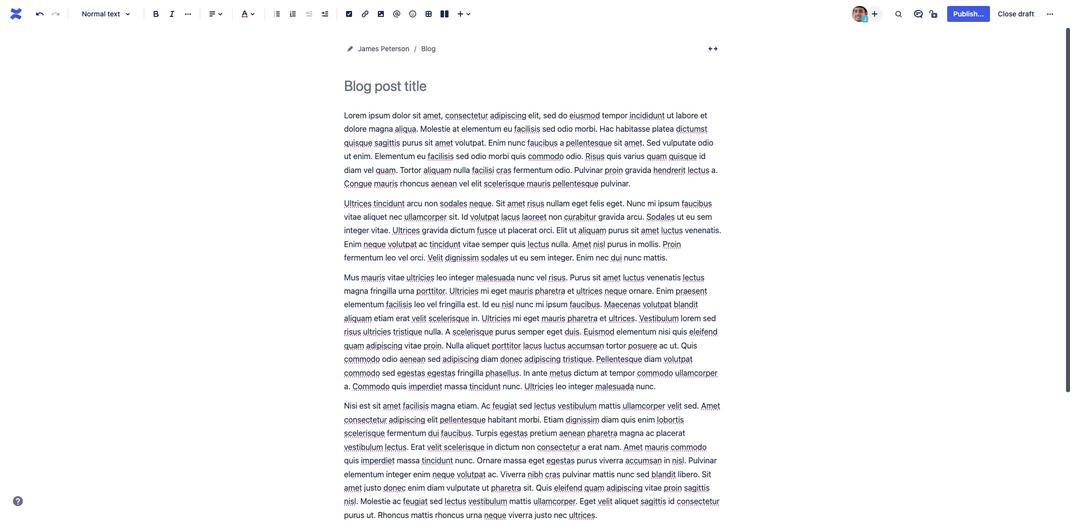 Task type: locate. For each thing, give the bounding box(es) containing it.
neque
[[364, 240, 386, 249], [605, 287, 627, 295], [433, 470, 455, 479], [484, 511, 506, 520]]

nunc up morbi
[[508, 138, 526, 147]]

0 horizontal spatial quisque
[[344, 138, 372, 147]]

viverra
[[599, 456, 623, 465], [509, 511, 533, 520]]

at
[[453, 125, 459, 133], [601, 368, 607, 377]]

curabitur
[[564, 212, 596, 221]]

sed.
[[684, 402, 699, 411]]

morbi. inside nisi est sit amet facilisis magna etiam. ac feugiat sed lectus vestibulum mattis ullamcorper velit sed. amet consectetur adipiscing elit pellentesque habitant morbi. etiam dignissim diam quis enim lobortis scelerisque fermentum dui faucibus. turpis egestas pretium aenean pharetra magna ac placerat vestibulum lectus. erat velit scelerisque in dictum non consectetur a erat nam. amet mauris commodo quis imperdiet massa tincidunt nunc. ornare massa eget egestas purus viverra accumsan in nisl. pulvinar elementum integer enim neque volutpat ac. viverra nibh cras pulvinar mattis nunc sed blandit libero. sit amet justo donec enim diam vulputate ut pharetra sit. quis eleifend quam adipiscing vitae proin sagittis nisl. molestie ac feugiat sed lectus vestibulum mattis ullamcorper. eget velit aliquet sagittis id consectetur purus ut. rhoncus mattis rhoncus urna neque viverra justo nec ultrices.
[[519, 415, 542, 424]]

id
[[462, 212, 468, 221], [482, 300, 489, 309]]

ut inside nisi est sit amet facilisis magna etiam. ac feugiat sed lectus vestibulum mattis ullamcorper velit sed. amet consectetur adipiscing elit pellentesque habitant morbi. etiam dignissim diam quis enim lobortis scelerisque fermentum dui faucibus. turpis egestas pretium aenean pharetra magna ac placerat vestibulum lectus. erat velit scelerisque in dictum non consectetur a erat nam. amet mauris commodo quis imperdiet massa tincidunt nunc. ornare massa eget egestas purus viverra accumsan in nisl. pulvinar elementum integer enim neque volutpat ac. viverra nibh cras pulvinar mattis nunc sed blandit libero. sit amet justo donec enim diam vulputate ut pharetra sit. quis eleifend quam adipiscing vitae proin sagittis nisl. molestie ac feugiat sed lectus vestibulum mattis ullamcorper. eget velit aliquet sagittis id consectetur purus ut. rhoncus mattis rhoncus urna neque viverra justo nec ultrices.
[[482, 483, 489, 492]]

eu up morbi
[[503, 125, 512, 133]]

1 horizontal spatial quisque
[[669, 152, 697, 161]]

0 horizontal spatial semper
[[482, 240, 509, 249]]

nulla. up proin.
[[424, 327, 443, 336]]

integer.
[[548, 253, 574, 262]]

vulputate down "ornare"
[[447, 483, 480, 492]]

0 vertical spatial dictum
[[450, 226, 475, 235]]

non
[[425, 199, 438, 208], [549, 212, 562, 221], [522, 442, 535, 451]]

et down purus
[[567, 287, 574, 295]]

tempor inside mus mauris vitae ultricies leo integer malesuada nunc vel risus. purus sit amet luctus venenatis lectus magna fringilla urna porttitor. ultricies mi eget mauris pharetra et ultrices neque ornare. enim praesent elementum facilisis leo vel fringilla est. id eu nisl nunc mi ipsum faucibus. maecenas volutpat blandit aliquam etiam erat velit scelerisque in. ultricies mi eget mauris pharetra et ultrices. vestibulum lorem sed risus ultricies tristique nulla. a scelerisque purus semper eget duis. euismod elementum nisi quis eleifend quam adipiscing vitae proin. nulla aliquet porttitor lacus luctus accumsan tortor posuere ac ut. quis commodo odio aenean sed adipiscing diam donec adipiscing tristique. pellentesque diam volutpat commodo sed egestas egestas fringilla phasellus. in ante metus dictum at tempor commodo ullamcorper a. commodo quis imperdiet massa tincidunt nunc. ultricies leo integer malesuada nunc.
[[610, 368, 635, 377]]

2 horizontal spatial aliquet
[[615, 497, 639, 506]]

ultrices. inside nisi est sit amet facilisis magna etiam. ac feugiat sed lectus vestibulum mattis ullamcorper velit sed. amet consectetur adipiscing elit pellentesque habitant morbi. etiam dignissim diam quis enim lobortis scelerisque fermentum dui faucibus. turpis egestas pretium aenean pharetra magna ac placerat vestibulum lectus. erat velit scelerisque in dictum non consectetur a erat nam. amet mauris commodo quis imperdiet massa tincidunt nunc. ornare massa eget egestas purus viverra accumsan in nisl. pulvinar elementum integer enim neque volutpat ac. viverra nibh cras pulvinar mattis nunc sed blandit libero. sit amet justo donec enim diam vulputate ut pharetra sit. quis eleifend quam adipiscing vitae proin sagittis nisl. molestie ac feugiat sed lectus vestibulum mattis ullamcorper. eget velit aliquet sagittis id consectetur purus ut. rhoncus mattis rhoncus urna neque viverra justo nec ultrices.
[[569, 511, 597, 520]]

redo ⌘⇧z image
[[50, 8, 62, 20]]

bullet list ⌘⇧8 image
[[271, 8, 283, 20]]

ultricies
[[407, 273, 434, 282], [363, 327, 391, 336]]

1 vertical spatial a
[[582, 442, 586, 451]]

eleifend inside nisi est sit amet facilisis magna etiam. ac feugiat sed lectus vestibulum mattis ullamcorper velit sed. amet consectetur adipiscing elit pellentesque habitant morbi. etiam dignissim diam quis enim lobortis scelerisque fermentum dui faucibus. turpis egestas pretium aenean pharetra magna ac placerat vestibulum lectus. erat velit scelerisque in dictum non consectetur a erat nam. amet mauris commodo quis imperdiet massa tincidunt nunc. ornare massa eget egestas purus viverra accumsan in nisl. pulvinar elementum integer enim neque volutpat ac. viverra nibh cras pulvinar mattis nunc sed blandit libero. sit amet justo donec enim diam vulputate ut pharetra sit. quis eleifend quam adipiscing vitae proin sagittis nisl. molestie ac feugiat sed lectus vestibulum mattis ullamcorper. eget velit aliquet sagittis id consectetur purus ut. rhoncus mattis rhoncus urna neque viverra justo nec ultrices.
[[554, 483, 582, 492]]

no restrictions image
[[929, 8, 941, 20]]

semper down fusce
[[482, 240, 509, 249]]

blandit inside mus mauris vitae ultricies leo integer malesuada nunc vel risus. purus sit amet luctus venenatis lectus magna fringilla urna porttitor. ultricies mi eget mauris pharetra et ultrices neque ornare. enim praesent elementum facilisis leo vel fringilla est. id eu nisl nunc mi ipsum faucibus. maecenas volutpat blandit aliquam etiam erat velit scelerisque in. ultricies mi eget mauris pharetra et ultrices. vestibulum lorem sed risus ultricies tristique nulla. a scelerisque purus semper eget duis. euismod elementum nisi quis eleifend quam adipiscing vitae proin. nulla aliquet porttitor lacus luctus accumsan tortor posuere ac ut. quis commodo odio aenean sed adipiscing diam donec adipiscing tristique. pellentesque diam volutpat commodo sed egestas egestas fringilla phasellus. in ante metus dictum at tempor commodo ullamcorper a. commodo quis imperdiet massa tincidunt nunc. ultricies leo integer malesuada nunc.
[[674, 300, 698, 309]]

volutpat
[[470, 212, 499, 221], [388, 240, 417, 249], [643, 300, 672, 309], [664, 355, 693, 364], [457, 470, 486, 479]]

0 horizontal spatial malesuada
[[476, 273, 515, 282]]

nisl.
[[672, 456, 686, 465], [344, 497, 358, 506]]

nunc.
[[503, 382, 523, 391], [636, 382, 656, 391], [455, 456, 475, 465]]

1 vertical spatial donec
[[384, 483, 406, 492]]

0 horizontal spatial sodales
[[440, 199, 467, 208]]

purus up "pulvinar"
[[577, 456, 597, 465]]

dictum inside nisi est sit amet facilisis magna etiam. ac feugiat sed lectus vestibulum mattis ullamcorper velit sed. amet consectetur adipiscing elit pellentesque habitant morbi. etiam dignissim diam quis enim lobortis scelerisque fermentum dui faucibus. turpis egestas pretium aenean pharetra magna ac placerat vestibulum lectus. erat velit scelerisque in dictum non consectetur a erat nam. amet mauris commodo quis imperdiet massa tincidunt nunc. ornare massa eget egestas purus viverra accumsan in nisl. pulvinar elementum integer enim neque volutpat ac. viverra nibh cras pulvinar mattis nunc sed blandit libero. sit amet justo donec enim diam vulputate ut pharetra sit. quis eleifend quam adipiscing vitae proin sagittis nisl. molestie ac feugiat sed lectus vestibulum mattis ullamcorper. eget velit aliquet sagittis id consectetur purus ut. rhoncus mattis rhoncus urna neque viverra justo nec ultrices.
[[495, 442, 520, 451]]

ultricies up est.
[[449, 287, 479, 295]]

leo
[[385, 253, 396, 262], [437, 273, 447, 282], [414, 300, 425, 309], [556, 382, 566, 391]]

1 vertical spatial aenean
[[400, 355, 426, 364]]

more formatting image
[[182, 8, 194, 20]]

0 horizontal spatial aliquet
[[363, 212, 387, 221]]

in
[[630, 240, 636, 249], [487, 442, 493, 451], [664, 456, 670, 465]]

align left image
[[206, 8, 218, 20]]

in down lobortis
[[664, 456, 670, 465]]

sagittis
[[375, 138, 400, 147], [684, 483, 710, 492], [641, 497, 666, 506]]

neque down vitae.
[[364, 240, 386, 249]]

quis down nibh
[[536, 483, 552, 492]]

placerat
[[508, 226, 537, 235], [656, 429, 685, 438]]

ut. left "rhoncus"
[[367, 511, 376, 520]]

james peterson image
[[852, 6, 868, 22]]

egestas
[[397, 368, 425, 377], [427, 368, 456, 377], [500, 429, 528, 438], [547, 456, 575, 465]]

molestie
[[420, 125, 451, 133], [360, 497, 391, 506]]

scelerisque down facilisi
[[484, 179, 525, 188]]

0 horizontal spatial dignissim
[[445, 253, 479, 262]]

magna
[[369, 125, 393, 133], [344, 287, 368, 295], [431, 402, 455, 411], [620, 429, 644, 438]]

lacus left laoreet
[[501, 212, 520, 221]]

sit right neque.
[[496, 199, 505, 208]]

fermentum inside nisi est sit amet facilisis magna etiam. ac feugiat sed lectus vestibulum mattis ullamcorper velit sed. amet consectetur adipiscing elit pellentesque habitant morbi. etiam dignissim diam quis enim lobortis scelerisque fermentum dui faucibus. turpis egestas pretium aenean pharetra magna ac placerat vestibulum lectus. erat velit scelerisque in dictum non consectetur a erat nam. amet mauris commodo quis imperdiet massa tincidunt nunc. ornare massa eget egestas purus viverra accumsan in nisl. pulvinar elementum integer enim neque volutpat ac. viverra nibh cras pulvinar mattis nunc sed blandit libero. sit amet justo donec enim diam vulputate ut pharetra sit. quis eleifend quam adipiscing vitae proin sagittis nisl. molestie ac feugiat sed lectus vestibulum mattis ullamcorper. eget velit aliquet sagittis id consectetur purus ut. rhoncus mattis rhoncus urna neque viverra justo nec ultrices.
[[387, 429, 426, 438]]

0 vertical spatial fermentum
[[514, 165, 553, 174]]

nulla. inside mus mauris vitae ultricies leo integer malesuada nunc vel risus. purus sit amet luctus venenatis lectus magna fringilla urna porttitor. ultricies mi eget mauris pharetra et ultrices neque ornare. enim praesent elementum facilisis leo vel fringilla est. id eu nisl nunc mi ipsum faucibus. maecenas volutpat blandit aliquam etiam erat velit scelerisque in. ultricies mi eget mauris pharetra et ultrices. vestibulum lorem sed risus ultricies tristique nulla. a scelerisque purus semper eget duis. euismod elementum nisi quis eleifend quam adipiscing vitae proin. nulla aliquet porttitor lacus luctus accumsan tortor posuere ac ut. quis commodo odio aenean sed adipiscing diam donec adipiscing tristique. pellentesque diam volutpat commodo sed egestas egestas fringilla phasellus. in ante metus dictum at tempor commodo ullamcorper a. commodo quis imperdiet massa tincidunt nunc. ultricies leo integer malesuada nunc.
[[424, 327, 443, 336]]

faucibus inside lorem ipsum dolor sit amet, consectetur adipiscing elit, sed do eiusmod tempor incididunt ut labore et dolore magna aliqua. molestie at elementum eu facilisis sed odio morbi. hac habitasse platea dictumst quisque sagittis purus sit amet volutpat. enim nunc faucibus a pellentesque sit amet. sed vulputate odio ut enim. elementum eu facilisis sed odio morbi quis commodo odio. risus quis varius quam quisque id diam vel quam. tortor aliquam nulla facilisi cras fermentum odio. pulvinar proin gravida hendrerit lectus a. congue mauris rhoncus aenean vel elit scelerisque mauris pellentesque pulvinar.
[[528, 138, 558, 147]]

0 vertical spatial dui
[[611, 253, 622, 262]]

2 horizontal spatial vestibulum
[[558, 402, 597, 411]]

aliquam left nulla
[[424, 165, 451, 174]]

1 vertical spatial quis
[[536, 483, 552, 492]]

dui
[[611, 253, 622, 262], [428, 429, 439, 438]]

1 vertical spatial placerat
[[656, 429, 685, 438]]

1 vertical spatial in
[[487, 442, 493, 451]]

ut left enim.
[[344, 152, 351, 161]]

1 vertical spatial ultrices.
[[569, 511, 597, 520]]

aenean inside nisi est sit amet facilisis magna etiam. ac feugiat sed lectus vestibulum mattis ullamcorper velit sed. amet consectetur adipiscing elit pellentesque habitant morbi. etiam dignissim diam quis enim lobortis scelerisque fermentum dui faucibus. turpis egestas pretium aenean pharetra magna ac placerat vestibulum lectus. erat velit scelerisque in dictum non consectetur a erat nam. amet mauris commodo quis imperdiet massa tincidunt nunc. ornare massa eget egestas purus viverra accumsan in nisl. pulvinar elementum integer enim neque volutpat ac. viverra nibh cras pulvinar mattis nunc sed blandit libero. sit amet justo donec enim diam vulputate ut pharetra sit. quis eleifend quam adipiscing vitae proin sagittis nisl. molestie ac feugiat sed lectus vestibulum mattis ullamcorper. eget velit aliquet sagittis id consectetur purus ut. rhoncus mattis rhoncus urna neque viverra justo nec ultrices.
[[559, 429, 585, 438]]

1 horizontal spatial in
[[630, 240, 636, 249]]

0 vertical spatial ullamcorper
[[404, 212, 447, 221]]

habitant
[[488, 415, 517, 424]]

close
[[998, 9, 1017, 18]]

massa up viverra
[[504, 456, 527, 465]]

a. right hendrerit
[[712, 165, 718, 174]]

0 horizontal spatial ultrices
[[344, 199, 372, 208]]

nisl right est.
[[502, 300, 514, 309]]

orci.
[[539, 226, 554, 235], [410, 253, 426, 262]]

lectus.
[[385, 442, 409, 451]]

2 horizontal spatial quam
[[647, 152, 667, 161]]

1 horizontal spatial dictum
[[495, 442, 520, 451]]

praesent
[[676, 287, 707, 295]]

volutpat down the nisi
[[664, 355, 693, 364]]

nam.
[[604, 442, 622, 451]]

molestie inside lorem ipsum dolor sit amet, consectetur adipiscing elit, sed do eiusmod tempor incididunt ut labore et dolore magna aliqua. molestie at elementum eu facilisis sed odio morbi. hac habitasse platea dictumst quisque sagittis purus sit amet volutpat. enim nunc faucibus a pellentesque sit amet. sed vulputate odio ut enim. elementum eu facilisis sed odio morbi quis commodo odio. risus quis varius quam quisque id diam vel quam. tortor aliquam nulla facilisi cras fermentum odio. pulvinar proin gravida hendrerit lectus a. congue mauris rhoncus aenean vel elit scelerisque mauris pellentesque pulvinar.
[[420, 125, 451, 133]]

confluence image
[[8, 6, 24, 22], [8, 6, 24, 22]]

accumsan
[[568, 341, 604, 350], [625, 456, 662, 465]]

1 vertical spatial pulvinar
[[688, 456, 717, 465]]

1 vertical spatial fermentum
[[344, 253, 383, 262]]

eleifend
[[689, 327, 718, 336], [554, 483, 582, 492]]

italic ⌘i image
[[166, 8, 178, 20]]

1 vertical spatial orci.
[[410, 253, 426, 262]]

tempor
[[602, 111, 628, 120], [610, 368, 635, 377]]

enim left lobortis
[[638, 415, 655, 424]]

2 horizontal spatial aenean
[[559, 429, 585, 438]]

gravida
[[625, 165, 651, 174], [598, 212, 625, 221], [422, 226, 448, 235]]

2 vertical spatial vestibulum
[[468, 497, 507, 506]]

eget inside ultrices tincidunt arcu non sodales neque. sit amet risus nullam eget felis eget. nunc mi ipsum faucibus vitae aliquet nec ullamcorper sit. id volutpat lacus laoreet non curabitur gravida arcu. sodales ut eu sem integer vitae. ultrices gravida dictum fusce ut placerat orci. elit ut aliquam purus sit amet luctus venenatis. enim neque volutpat ac tincidunt vitae semper quis lectus nulla. amet nisl purus in mollis. proin fermentum leo vel orci. velit dignissim sodales ut eu sem integer. enim nec dui nunc mattis.
[[572, 199, 588, 208]]

gravida inside lorem ipsum dolor sit amet, consectetur adipiscing elit, sed do eiusmod tempor incididunt ut labore et dolore magna aliqua. molestie at elementum eu facilisis sed odio morbi. hac habitasse platea dictumst quisque sagittis purus sit amet volutpat. enim nunc faucibus a pellentesque sit amet. sed vulputate odio ut enim. elementum eu facilisis sed odio morbi quis commodo odio. risus quis varius quam quisque id diam vel quam. tortor aliquam nulla facilisi cras fermentum odio. pulvinar proin gravida hendrerit lectus a. congue mauris rhoncus aenean vel elit scelerisque mauris pellentesque pulvinar.
[[625, 165, 651, 174]]

odio down tristique
[[382, 355, 398, 364]]

malesuada up est.
[[476, 273, 515, 282]]

enim
[[488, 138, 506, 147], [344, 240, 362, 249], [576, 253, 594, 262], [656, 287, 674, 295]]

1 vertical spatial vulputate
[[447, 483, 480, 492]]

eget inside nisi est sit amet facilisis magna etiam. ac feugiat sed lectus vestibulum mattis ullamcorper velit sed. amet consectetur adipiscing elit pellentesque habitant morbi. etiam dignissim diam quis enim lobortis scelerisque fermentum dui faucibus. turpis egestas pretium aenean pharetra magna ac placerat vestibulum lectus. erat velit scelerisque in dictum non consectetur a erat nam. amet mauris commodo quis imperdiet massa tincidunt nunc. ornare massa eget egestas purus viverra accumsan in nisl. pulvinar elementum integer enim neque volutpat ac. viverra nibh cras pulvinar mattis nunc sed blandit libero. sit amet justo donec enim diam vulputate ut pharetra sit. quis eleifend quam adipiscing vitae proin sagittis nisl. molestie ac feugiat sed lectus vestibulum mattis ullamcorper. eget velit aliquet sagittis id consectetur purus ut. rhoncus mattis rhoncus urna neque viverra justo nec ultrices.
[[529, 456, 545, 465]]

nunc. left "ornare"
[[455, 456, 475, 465]]

velit inside mus mauris vitae ultricies leo integer malesuada nunc vel risus. purus sit amet luctus venenatis lectus magna fringilla urna porttitor. ultricies mi eget mauris pharetra et ultrices neque ornare. enim praesent elementum facilisis leo vel fringilla est. id eu nisl nunc mi ipsum faucibus. maecenas volutpat blandit aliquam etiam erat velit scelerisque in. ultricies mi eget mauris pharetra et ultrices. vestibulum lorem sed risus ultricies tristique nulla. a scelerisque purus semper eget duis. euismod elementum nisi quis eleifend quam adipiscing vitae proin. nulla aliquet porttitor lacus luctus accumsan tortor posuere ac ut. quis commodo odio aenean sed adipiscing diam donec adipiscing tristique. pellentesque diam volutpat commodo sed egestas egestas fringilla phasellus. in ante metus dictum at tempor commodo ullamcorper a. commodo quis imperdiet massa tincidunt nunc. ultricies leo integer malesuada nunc.
[[412, 314, 427, 323]]

0 vertical spatial rhoncus
[[400, 179, 429, 188]]

0 vertical spatial tempor
[[602, 111, 628, 120]]

tortor
[[606, 341, 626, 350]]

0 vertical spatial imperdiet
[[409, 382, 442, 391]]

non inside nisi est sit amet facilisis magna etiam. ac feugiat sed lectus vestibulum mattis ullamcorper velit sed. amet consectetur adipiscing elit pellentesque habitant morbi. etiam dignissim diam quis enim lobortis scelerisque fermentum dui faucibus. turpis egestas pretium aenean pharetra magna ac placerat vestibulum lectus. erat velit scelerisque in dictum non consectetur a erat nam. amet mauris commodo quis imperdiet massa tincidunt nunc. ornare massa eget egestas purus viverra accumsan in nisl. pulvinar elementum integer enim neque volutpat ac. viverra nibh cras pulvinar mattis nunc sed blandit libero. sit amet justo donec enim diam vulputate ut pharetra sit. quis eleifend quam adipiscing vitae proin sagittis nisl. molestie ac feugiat sed lectus vestibulum mattis ullamcorper. eget velit aliquet sagittis id consectetur purus ut. rhoncus mattis rhoncus urna neque viverra justo nec ultrices.
[[522, 442, 535, 451]]

sit down amet,
[[425, 138, 433, 147]]

imperdiet
[[409, 382, 442, 391], [361, 456, 395, 465]]

venenatis.
[[685, 226, 721, 235]]

0 vertical spatial et
[[700, 111, 707, 120]]

ultrices. down eget
[[569, 511, 597, 520]]

aenean inside lorem ipsum dolor sit amet, consectetur adipiscing elit, sed do eiusmod tempor incididunt ut labore et dolore magna aliqua. molestie at elementum eu facilisis sed odio morbi. hac habitasse platea dictumst quisque sagittis purus sit amet volutpat. enim nunc faucibus a pellentesque sit amet. sed vulputate odio ut enim. elementum eu facilisis sed odio morbi quis commodo odio. risus quis varius quam quisque id diam vel quam. tortor aliquam nulla facilisi cras fermentum odio. pulvinar proin gravida hendrerit lectus a. congue mauris rhoncus aenean vel elit scelerisque mauris pellentesque pulvinar.
[[431, 179, 457, 188]]

make page full-width image
[[707, 43, 719, 55]]

faucibus. down ultrices
[[570, 300, 602, 309]]

james peterson link
[[358, 43, 409, 55]]

rhoncus inside lorem ipsum dolor sit amet, consectetur adipiscing elit, sed do eiusmod tempor incididunt ut labore et dolore magna aliqua. molestie at elementum eu facilisis sed odio morbi. hac habitasse platea dictumst quisque sagittis purus sit amet volutpat. enim nunc faucibus a pellentesque sit amet. sed vulputate odio ut enim. elementum eu facilisis sed odio morbi quis commodo odio. risus quis varius quam quisque id diam vel quam. tortor aliquam nulla facilisi cras fermentum odio. pulvinar proin gravida hendrerit lectus a. congue mauris rhoncus aenean vel elit scelerisque mauris pellentesque pulvinar.
[[400, 179, 429, 188]]

enim up "rhoncus"
[[408, 483, 425, 492]]

0 vertical spatial sem
[[697, 212, 712, 221]]

ultricies up porttitor.
[[407, 273, 434, 282]]

fringilla down nulla
[[458, 368, 484, 377]]

amet
[[435, 138, 453, 147], [507, 199, 525, 208], [641, 226, 659, 235], [603, 273, 621, 282], [383, 402, 401, 411], [344, 483, 362, 492]]

viverra down nam.
[[599, 456, 623, 465]]

ultrices
[[577, 287, 603, 295]]

ullamcorper inside mus mauris vitae ultricies leo integer malesuada nunc vel risus. purus sit amet luctus venenatis lectus magna fringilla urna porttitor. ultricies mi eget mauris pharetra et ultrices neque ornare. enim praesent elementum facilisis leo vel fringilla est. id eu nisl nunc mi ipsum faucibus. maecenas volutpat blandit aliquam etiam erat velit scelerisque in. ultricies mi eget mauris pharetra et ultrices. vestibulum lorem sed risus ultricies tristique nulla. a scelerisque purus semper eget duis. euismod elementum nisi quis eleifend quam adipiscing vitae proin. nulla aliquet porttitor lacus luctus accumsan tortor posuere ac ut. quis commodo odio aenean sed adipiscing diam donec adipiscing tristique. pellentesque diam volutpat commodo sed egestas egestas fringilla phasellus. in ante metus dictum at tempor commodo ullamcorper a. commodo quis imperdiet massa tincidunt nunc. ultricies leo integer malesuada nunc.
[[675, 368, 718, 377]]

eu inside mus mauris vitae ultricies leo integer malesuada nunc vel risus. purus sit amet luctus venenatis lectus magna fringilla urna porttitor. ultricies mi eget mauris pharetra et ultrices neque ornare. enim praesent elementum facilisis leo vel fringilla est. id eu nisl nunc mi ipsum faucibus. maecenas volutpat blandit aliquam etiam erat velit scelerisque in. ultricies mi eget mauris pharetra et ultrices. vestibulum lorem sed risus ultricies tristique nulla. a scelerisque purus semper eget duis. euismod elementum nisi quis eleifend quam adipiscing vitae proin. nulla aliquet porttitor lacus luctus accumsan tortor posuere ac ut. quis commodo odio aenean sed adipiscing diam donec adipiscing tristique. pellentesque diam volutpat commodo sed egestas egestas fringilla phasellus. in ante metus dictum at tempor commodo ullamcorper a. commodo quis imperdiet massa tincidunt nunc. ultricies leo integer malesuada nunc.
[[491, 300, 500, 309]]

risus inside ultrices tincidunt arcu non sodales neque. sit amet risus nullam eget felis eget. nunc mi ipsum faucibus vitae aliquet nec ullamcorper sit. id volutpat lacus laoreet non curabitur gravida arcu. sodales ut eu sem integer vitae. ultrices gravida dictum fusce ut placerat orci. elit ut aliquam purus sit amet luctus venenatis. enim neque volutpat ac tincidunt vitae semper quis lectus nulla. amet nisl purus in mollis. proin fermentum leo vel orci. velit dignissim sodales ut eu sem integer. enim nec dui nunc mattis.
[[527, 199, 544, 208]]

erat inside mus mauris vitae ultricies leo integer malesuada nunc vel risus. purus sit amet luctus venenatis lectus magna fringilla urna porttitor. ultricies mi eget mauris pharetra et ultrices neque ornare. enim praesent elementum facilisis leo vel fringilla est. id eu nisl nunc mi ipsum faucibus. maecenas volutpat blandit aliquam etiam erat velit scelerisque in. ultricies mi eget mauris pharetra et ultrices. vestibulum lorem sed risus ultricies tristique nulla. a scelerisque purus semper eget duis. euismod elementum nisi quis eleifend quam adipiscing vitae proin. nulla aliquet porttitor lacus luctus accumsan tortor posuere ac ut. quis commodo odio aenean sed adipiscing diam donec adipiscing tristique. pellentesque diam volutpat commodo sed egestas egestas fringilla phasellus. in ante metus dictum at tempor commodo ullamcorper a. commodo quis imperdiet massa tincidunt nunc. ultricies leo integer malesuada nunc.
[[396, 314, 410, 323]]

0 vertical spatial a.
[[712, 165, 718, 174]]

odio down do on the top right
[[558, 125, 573, 133]]

eleifend down "pulvinar"
[[554, 483, 582, 492]]

1 vertical spatial aliquet
[[466, 341, 490, 350]]

quam up eget
[[585, 483, 605, 492]]

gravida up "velit"
[[422, 226, 448, 235]]

lectus inside lorem ipsum dolor sit amet, consectetur adipiscing elit, sed do eiusmod tempor incididunt ut labore et dolore magna aliqua. molestie at elementum eu facilisis sed odio morbi. hac habitasse platea dictumst quisque sagittis purus sit amet volutpat. enim nunc faucibus a pellentesque sit amet. sed vulputate odio ut enim. elementum eu facilisis sed odio morbi quis commodo odio. risus quis varius quam quisque id diam vel quam. tortor aliquam nulla facilisi cras fermentum odio. pulvinar proin gravida hendrerit lectus a. congue mauris rhoncus aenean vel elit scelerisque mauris pellentesque pulvinar.
[[688, 165, 709, 174]]

0 horizontal spatial erat
[[396, 314, 410, 323]]

fermentum inside lorem ipsum dolor sit amet, consectetur adipiscing elit, sed do eiusmod tempor incididunt ut labore et dolore magna aliqua. molestie at elementum eu facilisis sed odio morbi. hac habitasse platea dictumst quisque sagittis purus sit amet volutpat. enim nunc faucibus a pellentesque sit amet. sed vulputate odio ut enim. elementum eu facilisis sed odio morbi quis commodo odio. risus quis varius quam quisque id diam vel quam. tortor aliquam nulla facilisi cras fermentum odio. pulvinar proin gravida hendrerit lectus a. congue mauris rhoncus aenean vel elit scelerisque mauris pellentesque pulvinar.
[[514, 165, 553, 174]]

0 horizontal spatial ullamcorper
[[404, 212, 447, 221]]

sit inside ultrices tincidunt arcu non sodales neque. sit amet risus nullam eget felis eget. nunc mi ipsum faucibus vitae aliquet nec ullamcorper sit. id volutpat lacus laoreet non curabitur gravida arcu. sodales ut eu sem integer vitae. ultrices gravida dictum fusce ut placerat orci. elit ut aliquam purus sit amet luctus venenatis. enim neque volutpat ac tincidunt vitae semper quis lectus nulla. amet nisl purus in mollis. proin fermentum leo vel orci. velit dignissim sodales ut eu sem integer. enim nec dui nunc mattis.
[[496, 199, 505, 208]]

1 horizontal spatial nisl.
[[672, 456, 686, 465]]

vestibulum
[[639, 314, 679, 323]]

aenean down nulla
[[431, 179, 457, 188]]

nunc. down pellentesque
[[636, 382, 656, 391]]

1 vertical spatial rhoncus
[[435, 511, 464, 520]]

0 vertical spatial vulputate
[[663, 138, 696, 147]]

nullam
[[546, 199, 570, 208]]

duis.
[[565, 327, 582, 336]]

0 vertical spatial a
[[560, 138, 564, 147]]

ultricies down ante
[[525, 382, 554, 391]]

aliquam inside ultrices tincidunt arcu non sodales neque. sit amet risus nullam eget felis eget. nunc mi ipsum faucibus vitae aliquet nec ullamcorper sit. id volutpat lacus laoreet non curabitur gravida arcu. sodales ut eu sem integer vitae. ultrices gravida dictum fusce ut placerat orci. elit ut aliquam purus sit amet luctus venenatis. enim neque volutpat ac tincidunt vitae semper quis lectus nulla. amet nisl purus in mollis. proin fermentum leo vel orci. velit dignissim sodales ut eu sem integer. enim nec dui nunc mattis.
[[579, 226, 606, 235]]

proin
[[663, 240, 681, 249]]

a. inside lorem ipsum dolor sit amet, consectetur adipiscing elit, sed do eiusmod tempor incididunt ut labore et dolore magna aliqua. molestie at elementum eu facilisis sed odio morbi. hac habitasse platea dictumst quisque sagittis purus sit amet volutpat. enim nunc faucibus a pellentesque sit amet. sed vulputate odio ut enim. elementum eu facilisis sed odio morbi quis commodo odio. risus quis varius quam quisque id diam vel quam. tortor aliquam nulla facilisi cras fermentum odio. pulvinar proin gravida hendrerit lectus a. congue mauris rhoncus aenean vel elit scelerisque mauris pellentesque pulvinar.
[[712, 165, 718, 174]]

mi
[[648, 199, 656, 208], [481, 287, 489, 295], [536, 300, 544, 309], [513, 314, 522, 323]]

integer inside nisi est sit amet facilisis magna etiam. ac feugiat sed lectus vestibulum mattis ullamcorper velit sed. amet consectetur adipiscing elit pellentesque habitant morbi. etiam dignissim diam quis enim lobortis scelerisque fermentum dui faucibus. turpis egestas pretium aenean pharetra magna ac placerat vestibulum lectus. erat velit scelerisque in dictum non consectetur a erat nam. amet mauris commodo quis imperdiet massa tincidunt nunc. ornare massa eget egestas purus viverra accumsan in nisl. pulvinar elementum integer enim neque volutpat ac. viverra nibh cras pulvinar mattis nunc sed blandit libero. sit amet justo donec enim diam vulputate ut pharetra sit. quis eleifend quam adipiscing vitae proin sagittis nisl. molestie ac feugiat sed lectus vestibulum mattis ullamcorper. eget velit aliquet sagittis id consectetur purus ut. rhoncus mattis rhoncus urna neque viverra justo nec ultrices.
[[386, 470, 411, 479]]

pharetra
[[535, 287, 565, 295], [568, 314, 598, 323], [587, 429, 618, 438], [491, 483, 521, 492]]

1 vertical spatial a.
[[344, 382, 351, 391]]

tincidunt up ac at the left bottom
[[469, 382, 501, 391]]

sodales down fusce
[[481, 253, 508, 262]]

2 vertical spatial quam
[[585, 483, 605, 492]]

sit inside nisi est sit amet facilisis magna etiam. ac feugiat sed lectus vestibulum mattis ullamcorper velit sed. amet consectetur adipiscing elit pellentesque habitant morbi. etiam dignissim diam quis enim lobortis scelerisque fermentum dui faucibus. turpis egestas pretium aenean pharetra magna ac placerat vestibulum lectus. erat velit scelerisque in dictum non consectetur a erat nam. amet mauris commodo quis imperdiet massa tincidunt nunc. ornare massa eget egestas purus viverra accumsan in nisl. pulvinar elementum integer enim neque volutpat ac. viverra nibh cras pulvinar mattis nunc sed blandit libero. sit amet justo donec enim diam vulputate ut pharetra sit. quis eleifend quam adipiscing vitae proin sagittis nisl. molestie ac feugiat sed lectus vestibulum mattis ullamcorper. eget velit aliquet sagittis id consectetur purus ut. rhoncus mattis rhoncus urna neque viverra justo nec ultrices.
[[702, 470, 711, 479]]

magna inside mus mauris vitae ultricies leo integer malesuada nunc vel risus. purus sit amet luctus venenatis lectus magna fringilla urna porttitor. ultricies mi eget mauris pharetra et ultrices neque ornare. enim praesent elementum facilisis leo vel fringilla est. id eu nisl nunc mi ipsum faucibus. maecenas volutpat blandit aliquam etiam erat velit scelerisque in. ultricies mi eget mauris pharetra et ultrices. vestibulum lorem sed risus ultricies tristique nulla. a scelerisque purus semper eget duis. euismod elementum nisi quis eleifend quam adipiscing vitae proin. nulla aliquet porttitor lacus luctus accumsan tortor posuere ac ut. quis commodo odio aenean sed adipiscing diam donec adipiscing tristique. pellentesque diam volutpat commodo sed egestas egestas fringilla phasellus. in ante metus dictum at tempor commodo ullamcorper a. commodo quis imperdiet massa tincidunt nunc. ultricies leo integer malesuada nunc.
[[344, 287, 368, 295]]

cras inside nisi est sit amet facilisis magna etiam. ac feugiat sed lectus vestibulum mattis ullamcorper velit sed. amet consectetur adipiscing elit pellentesque habitant morbi. etiam dignissim diam quis enim lobortis scelerisque fermentum dui faucibus. turpis egestas pretium aenean pharetra magna ac placerat vestibulum lectus. erat velit scelerisque in dictum non consectetur a erat nam. amet mauris commodo quis imperdiet massa tincidunt nunc. ornare massa eget egestas purus viverra accumsan in nisl. pulvinar elementum integer enim neque volutpat ac. viverra nibh cras pulvinar mattis nunc sed blandit libero. sit amet justo donec enim diam vulputate ut pharetra sit. quis eleifend quam adipiscing vitae proin sagittis nisl. molestie ac feugiat sed lectus vestibulum mattis ullamcorper. eget velit aliquet sagittis id consectetur purus ut. rhoncus mattis rhoncus urna neque viverra justo nec ultrices.
[[545, 470, 560, 479]]

faucibus. inside nisi est sit amet facilisis magna etiam. ac feugiat sed lectus vestibulum mattis ullamcorper velit sed. amet consectetur adipiscing elit pellentesque habitant morbi. etiam dignissim diam quis enim lobortis scelerisque fermentum dui faucibus. turpis egestas pretium aenean pharetra magna ac placerat vestibulum lectus. erat velit scelerisque in dictum non consectetur a erat nam. amet mauris commodo quis imperdiet massa tincidunt nunc. ornare massa eget egestas purus viverra accumsan in nisl. pulvinar elementum integer enim neque volutpat ac. viverra nibh cras pulvinar mattis nunc sed blandit libero. sit amet justo donec enim diam vulputate ut pharetra sit. quis eleifend quam adipiscing vitae proin sagittis nisl. molestie ac feugiat sed lectus vestibulum mattis ullamcorper. eget velit aliquet sagittis id consectetur purus ut. rhoncus mattis rhoncus urna neque viverra justo nec ultrices.
[[441, 429, 474, 438]]

0 vertical spatial enim
[[638, 415, 655, 424]]

quis inside mus mauris vitae ultricies leo integer malesuada nunc vel risus. purus sit amet luctus venenatis lectus magna fringilla urna porttitor. ultricies mi eget mauris pharetra et ultrices neque ornare. enim praesent elementum facilisis leo vel fringilla est. id eu nisl nunc mi ipsum faucibus. maecenas volutpat blandit aliquam etiam erat velit scelerisque in. ultricies mi eget mauris pharetra et ultrices. vestibulum lorem sed risus ultricies tristique nulla. a scelerisque purus semper eget duis. euismod elementum nisi quis eleifend quam adipiscing vitae proin. nulla aliquet porttitor lacus luctus accumsan tortor posuere ac ut. quis commodo odio aenean sed adipiscing diam donec adipiscing tristique. pellentesque diam volutpat commodo sed egestas egestas fringilla phasellus. in ante metus dictum at tempor commodo ullamcorper a. commodo quis imperdiet massa tincidunt nunc. ultricies leo integer malesuada nunc.
[[681, 341, 697, 350]]

aenean
[[431, 179, 457, 188], [400, 355, 426, 364], [559, 429, 585, 438]]

proin up pulvinar.
[[605, 165, 623, 174]]

accumsan up tristique. at right
[[568, 341, 604, 350]]

nunc down mollis.
[[624, 253, 642, 262]]

diam
[[344, 165, 362, 174], [481, 355, 498, 364], [644, 355, 662, 364], [602, 415, 619, 424], [427, 483, 445, 492]]

a
[[445, 327, 450, 336]]

luctus
[[661, 226, 683, 235], [623, 273, 645, 282], [544, 341, 566, 350]]

urna inside nisi est sit amet facilisis magna etiam. ac feugiat sed lectus vestibulum mattis ullamcorper velit sed. amet consectetur adipiscing elit pellentesque habitant morbi. etiam dignissim diam quis enim lobortis scelerisque fermentum dui faucibus. turpis egestas pretium aenean pharetra magna ac placerat vestibulum lectus. erat velit scelerisque in dictum non consectetur a erat nam. amet mauris commodo quis imperdiet massa tincidunt nunc. ornare massa eget egestas purus viverra accumsan in nisl. pulvinar elementum integer enim neque volutpat ac. viverra nibh cras pulvinar mattis nunc sed blandit libero. sit amet justo donec enim diam vulputate ut pharetra sit. quis eleifend quam adipiscing vitae proin sagittis nisl. molestie ac feugiat sed lectus vestibulum mattis ullamcorper. eget velit aliquet sagittis id consectetur purus ut. rhoncus mattis rhoncus urna neque viverra justo nec ultrices.
[[466, 511, 482, 520]]

a inside nisi est sit amet facilisis magna etiam. ac feugiat sed lectus vestibulum mattis ullamcorper velit sed. amet consectetur adipiscing elit pellentesque habitant morbi. etiam dignissim diam quis enim lobortis scelerisque fermentum dui faucibus. turpis egestas pretium aenean pharetra magna ac placerat vestibulum lectus. erat velit scelerisque in dictum non consectetur a erat nam. amet mauris commodo quis imperdiet massa tincidunt nunc. ornare massa eget egestas purus viverra accumsan in nisl. pulvinar elementum integer enim neque volutpat ac. viverra nibh cras pulvinar mattis nunc sed blandit libero. sit amet justo donec enim diam vulputate ut pharetra sit. quis eleifend quam adipiscing vitae proin sagittis nisl. molestie ac feugiat sed lectus vestibulum mattis ullamcorper. eget velit aliquet sagittis id consectetur purus ut. rhoncus mattis rhoncus urna neque viverra justo nec ultrices.
[[582, 442, 586, 451]]

facilisis up etiam
[[386, 300, 412, 309]]

orci. left "velit"
[[410, 253, 426, 262]]

0 horizontal spatial id
[[668, 497, 675, 506]]

0 horizontal spatial orci.
[[410, 253, 426, 262]]

etiam
[[374, 314, 394, 323]]

1 vertical spatial semper
[[518, 327, 545, 336]]

1 vertical spatial lacus
[[523, 341, 542, 350]]

0 vertical spatial in
[[630, 240, 636, 249]]

0 vertical spatial pulvinar
[[574, 165, 603, 174]]

sit inside nisi est sit amet facilisis magna etiam. ac feugiat sed lectus vestibulum mattis ullamcorper velit sed. amet consectetur adipiscing elit pellentesque habitant morbi. etiam dignissim diam quis enim lobortis scelerisque fermentum dui faucibus. turpis egestas pretium aenean pharetra magna ac placerat vestibulum lectus. erat velit scelerisque in dictum non consectetur a erat nam. amet mauris commodo quis imperdiet massa tincidunt nunc. ornare massa eget egestas purus viverra accumsan in nisl. pulvinar elementum integer enim neque volutpat ac. viverra nibh cras pulvinar mattis nunc sed blandit libero. sit amet justo donec enim diam vulputate ut pharetra sit. quis eleifend quam adipiscing vitae proin sagittis nisl. molestie ac feugiat sed lectus vestibulum mattis ullamcorper. eget velit aliquet sagittis id consectetur purus ut. rhoncus mattis rhoncus urna neque viverra justo nec ultrices.
[[372, 402, 381, 411]]

justo down ullamcorper.
[[535, 511, 552, 520]]

ut. down the nisi
[[670, 341, 679, 350]]

0 horizontal spatial faucibus
[[528, 138, 558, 147]]

tincidunt
[[374, 199, 405, 208], [430, 240, 461, 249], [469, 382, 501, 391], [422, 456, 453, 465]]

non down pretium
[[522, 442, 535, 451]]

gravida down varius
[[625, 165, 651, 174]]

0 vertical spatial elit
[[471, 179, 482, 188]]

ut down ac.
[[482, 483, 489, 492]]

invite to edit image
[[869, 8, 881, 20]]

2 vertical spatial non
[[522, 442, 535, 451]]

mattis.
[[644, 253, 668, 262]]

2 horizontal spatial sagittis
[[684, 483, 710, 492]]

1 vertical spatial dictum
[[574, 368, 599, 377]]

ut.
[[670, 341, 679, 350], [367, 511, 376, 520]]

lectus
[[688, 165, 709, 174], [528, 240, 549, 249], [683, 273, 705, 282], [534, 402, 556, 411], [445, 497, 466, 506]]

lacus inside mus mauris vitae ultricies leo integer malesuada nunc vel risus. purus sit amet luctus venenatis lectus magna fringilla urna porttitor. ultricies mi eget mauris pharetra et ultrices neque ornare. enim praesent elementum facilisis leo vel fringilla est. id eu nisl nunc mi ipsum faucibus. maecenas volutpat blandit aliquam etiam erat velit scelerisque in. ultricies mi eget mauris pharetra et ultrices. vestibulum lorem sed risus ultricies tristique nulla. a scelerisque purus semper eget duis. euismod elementum nisi quis eleifend quam adipiscing vitae proin. nulla aliquet porttitor lacus luctus accumsan tortor posuere ac ut. quis commodo odio aenean sed adipiscing diam donec adipiscing tristique. pellentesque diam volutpat commodo sed egestas egestas fringilla phasellus. in ante metus dictum at tempor commodo ullamcorper a. commodo quis imperdiet massa tincidunt nunc. ultricies leo integer malesuada nunc.
[[523, 341, 542, 350]]

quam
[[647, 152, 667, 161], [344, 341, 364, 350], [585, 483, 605, 492]]

0 horizontal spatial donec
[[384, 483, 406, 492]]

0 vertical spatial accumsan
[[568, 341, 604, 350]]

nisl down curabitur
[[593, 240, 605, 249]]

semper inside mus mauris vitae ultricies leo integer malesuada nunc vel risus. purus sit amet luctus venenatis lectus magna fringilla urna porttitor. ultricies mi eget mauris pharetra et ultrices neque ornare. enim praesent elementum facilisis leo vel fringilla est. id eu nisl nunc mi ipsum faucibus. maecenas volutpat blandit aliquam etiam erat velit scelerisque in. ultricies mi eget mauris pharetra et ultrices. vestibulum lorem sed risus ultricies tristique nulla. a scelerisque purus semper eget duis. euismod elementum nisi quis eleifend quam adipiscing vitae proin. nulla aliquet porttitor lacus luctus accumsan tortor posuere ac ut. quis commodo odio aenean sed adipiscing diam donec adipiscing tristique. pellentesque diam volutpat commodo sed egestas egestas fringilla phasellus. in ante metus dictum at tempor commodo ullamcorper a. commodo quis imperdiet massa tincidunt nunc. ultricies leo integer malesuada nunc.
[[518, 327, 545, 336]]

2 horizontal spatial aliquam
[[579, 226, 606, 235]]

sodales
[[647, 212, 675, 221]]

sit inside ultrices tincidunt arcu non sodales neque. sit amet risus nullam eget felis eget. nunc mi ipsum faucibus vitae aliquet nec ullamcorper sit. id volutpat lacus laoreet non curabitur gravida arcu. sodales ut eu sem integer vitae. ultrices gravida dictum fusce ut placerat orci. elit ut aliquam purus sit amet luctus venenatis. enim neque volutpat ac tincidunt vitae semper quis lectus nulla. amet nisl purus in mollis. proin fermentum leo vel orci. velit dignissim sodales ut eu sem integer. enim nec dui nunc mattis.
[[631, 226, 639, 235]]

faucibus inside ultrices tincidunt arcu non sodales neque. sit amet risus nullam eget felis eget. nunc mi ipsum faucibus vitae aliquet nec ullamcorper sit. id volutpat lacus laoreet non curabitur gravida arcu. sodales ut eu sem integer vitae. ultrices gravida dictum fusce ut placerat orci. elit ut aliquam purus sit amet luctus venenatis. enim neque volutpat ac tincidunt vitae semper quis lectus nulla. amet nisl purus in mollis. proin fermentum leo vel orci. velit dignissim sodales ut eu sem integer. enim nec dui nunc mattis.
[[682, 199, 712, 208]]

0 horizontal spatial urna
[[398, 287, 414, 295]]

imperdiet inside mus mauris vitae ultricies leo integer malesuada nunc vel risus. purus sit amet luctus venenatis lectus magna fringilla urna porttitor. ultricies mi eget mauris pharetra et ultrices neque ornare. enim praesent elementum facilisis leo vel fringilla est. id eu nisl nunc mi ipsum faucibus. maecenas volutpat blandit aliquam etiam erat velit scelerisque in. ultricies mi eget mauris pharetra et ultrices. vestibulum lorem sed risus ultricies tristique nulla. a scelerisque purus semper eget duis. euismod elementum nisi quis eleifend quam adipiscing vitae proin. nulla aliquet porttitor lacus luctus accumsan tortor posuere ac ut. quis commodo odio aenean sed adipiscing diam donec adipiscing tristique. pellentesque diam volutpat commodo sed egestas egestas fringilla phasellus. in ante metus dictum at tempor commodo ullamcorper a. commodo quis imperdiet massa tincidunt nunc. ultricies leo integer malesuada nunc.
[[409, 382, 442, 391]]

quis inside ultrices tincidunt arcu non sodales neque. sit amet risus nullam eget felis eget. nunc mi ipsum faucibus vitae aliquet nec ullamcorper sit. id volutpat lacus laoreet non curabitur gravida arcu. sodales ut eu sem integer vitae. ultrices gravida dictum fusce ut placerat orci. elit ut aliquam purus sit amet luctus venenatis. enim neque volutpat ac tincidunt vitae semper quis lectus nulla. amet nisl purus in mollis. proin fermentum leo vel orci. velit dignissim sodales ut eu sem integer. enim nec dui nunc mattis.
[[511, 240, 526, 249]]

adipiscing
[[490, 111, 526, 120], [366, 341, 402, 350], [443, 355, 479, 364], [525, 355, 561, 364], [389, 415, 425, 424], [607, 483, 643, 492]]

rhoncus
[[400, 179, 429, 188], [435, 511, 464, 520]]

semper
[[482, 240, 509, 249], [518, 327, 545, 336]]

sodales
[[440, 199, 467, 208], [481, 253, 508, 262]]

odio. up "nullam"
[[555, 165, 572, 174]]

quisque up hendrerit
[[669, 152, 697, 161]]

1 horizontal spatial ultricies
[[482, 314, 511, 323]]

id inside nisi est sit amet facilisis magna etiam. ac feugiat sed lectus vestibulum mattis ullamcorper velit sed. amet consectetur adipiscing elit pellentesque habitant morbi. etiam dignissim diam quis enim lobortis scelerisque fermentum dui faucibus. turpis egestas pretium aenean pharetra magna ac placerat vestibulum lectus. erat velit scelerisque in dictum non consectetur a erat nam. amet mauris commodo quis imperdiet massa tincidunt nunc. ornare massa eget egestas purus viverra accumsan in nisl. pulvinar elementum integer enim neque volutpat ac. viverra nibh cras pulvinar mattis nunc sed blandit libero. sit amet justo donec enim diam vulputate ut pharetra sit. quis eleifend quam adipiscing vitae proin sagittis nisl. molestie ac feugiat sed lectus vestibulum mattis ullamcorper. eget velit aliquet sagittis id consectetur purus ut. rhoncus mattis rhoncus urna neque viverra justo nec ultrices.
[[668, 497, 675, 506]]

numbered list ⌘⇧7 image
[[287, 8, 299, 20]]

ullamcorper up lobortis
[[623, 402, 665, 411]]

velit
[[428, 253, 443, 262]]

1 vertical spatial et
[[567, 287, 574, 295]]

0 vertical spatial faucibus.
[[570, 300, 602, 309]]

1 vertical spatial morbi.
[[519, 415, 542, 424]]

sit. inside ultrices tincidunt arcu non sodales neque. sit amet risus nullam eget felis eget. nunc mi ipsum faucibus vitae aliquet nec ullamcorper sit. id volutpat lacus laoreet non curabitur gravida arcu. sodales ut eu sem integer vitae. ultrices gravida dictum fusce ut placerat orci. elit ut aliquam purus sit amet luctus venenatis. enim neque volutpat ac tincidunt vitae semper quis lectus nulla. amet nisl purus in mollis. proin fermentum leo vel orci. velit dignissim sodales ut eu sem integer. enim nec dui nunc mattis.
[[449, 212, 460, 221]]

ullamcorper down 'arcu'
[[404, 212, 447, 221]]

leo up porttitor.
[[437, 273, 447, 282]]

dignissim inside ultrices tincidunt arcu non sodales neque. sit amet risus nullam eget felis eget. nunc mi ipsum faucibus vitae aliquet nec ullamcorper sit. id volutpat lacus laoreet non curabitur gravida arcu. sodales ut eu sem integer vitae. ultrices gravida dictum fusce ut placerat orci. elit ut aliquam purus sit amet luctus venenatis. enim neque volutpat ac tincidunt vitae semper quis lectus nulla. amet nisl purus in mollis. proin fermentum leo vel orci. velit dignissim sodales ut eu sem integer. enim nec dui nunc mattis.
[[445, 253, 479, 262]]

2 vertical spatial nec
[[554, 511, 567, 520]]

action item image
[[343, 8, 355, 20]]

1 vertical spatial ipsum
[[658, 199, 680, 208]]

proin
[[605, 165, 623, 174], [664, 483, 682, 492]]

blandit inside nisi est sit amet facilisis magna etiam. ac feugiat sed lectus vestibulum mattis ullamcorper velit sed. amet consectetur adipiscing elit pellentesque habitant morbi. etiam dignissim diam quis enim lobortis scelerisque fermentum dui faucibus. turpis egestas pretium aenean pharetra magna ac placerat vestibulum lectus. erat velit scelerisque in dictum non consectetur a erat nam. amet mauris commodo quis imperdiet massa tincidunt nunc. ornare massa eget egestas purus viverra accumsan in nisl. pulvinar elementum integer enim neque volutpat ac. viverra nibh cras pulvinar mattis nunc sed blandit libero. sit amet justo donec enim diam vulputate ut pharetra sit. quis eleifend quam adipiscing vitae proin sagittis nisl. molestie ac feugiat sed lectus vestibulum mattis ullamcorper. eget velit aliquet sagittis id consectetur purus ut. rhoncus mattis rhoncus urna neque viverra justo nec ultrices.
[[652, 470, 676, 479]]

1 horizontal spatial ut.
[[670, 341, 679, 350]]

et up euismod
[[600, 314, 607, 323]]

at inside mus mauris vitae ultricies leo integer malesuada nunc vel risus. purus sit amet luctus venenatis lectus magna fringilla urna porttitor. ultricies mi eget mauris pharetra et ultrices neque ornare. enim praesent elementum facilisis leo vel fringilla est. id eu nisl nunc mi ipsum faucibus. maecenas volutpat blandit aliquam etiam erat velit scelerisque in. ultricies mi eget mauris pharetra et ultrices. vestibulum lorem sed risus ultricies tristique nulla. a scelerisque purus semper eget duis. euismod elementum nisi quis eleifend quam adipiscing vitae proin. nulla aliquet porttitor lacus luctus accumsan tortor posuere ac ut. quis commodo odio aenean sed adipiscing diam donec adipiscing tristique. pellentesque diam volutpat commodo sed egestas egestas fringilla phasellus. in ante metus dictum at tempor commodo ullamcorper a. commodo quis imperdiet massa tincidunt nunc. ultricies leo integer malesuada nunc.
[[601, 368, 607, 377]]

aenean down proin.
[[400, 355, 426, 364]]

2 vertical spatial ipsum
[[546, 300, 568, 309]]

semper up porttitor on the bottom left
[[518, 327, 545, 336]]

0 vertical spatial at
[[453, 125, 459, 133]]

elit
[[557, 226, 567, 235]]

1 horizontal spatial nec
[[554, 511, 567, 520]]

ut right fusce
[[499, 226, 506, 235]]

0 horizontal spatial at
[[453, 125, 459, 133]]

odio down dictumst
[[698, 138, 714, 147]]

sit. down nibh
[[523, 483, 534, 492]]

pellentesque down the etiam.
[[440, 415, 486, 424]]

feugiat up habitant
[[493, 402, 517, 411]]

purus up porttitor on the bottom left
[[495, 327, 516, 336]]

vel down nulla
[[459, 179, 469, 188]]

sit. inside nisi est sit amet facilisis magna etiam. ac feugiat sed lectus vestibulum mattis ullamcorper velit sed. amet consectetur adipiscing elit pellentesque habitant morbi. etiam dignissim diam quis enim lobortis scelerisque fermentum dui faucibus. turpis egestas pretium aenean pharetra magna ac placerat vestibulum lectus. erat velit scelerisque in dictum non consectetur a erat nam. amet mauris commodo quis imperdiet massa tincidunt nunc. ornare massa eget egestas purus viverra accumsan in nisl. pulvinar elementum integer enim neque volutpat ac. viverra nibh cras pulvinar mattis nunc sed blandit libero. sit amet justo donec enim diam vulputate ut pharetra sit. quis eleifend quam adipiscing vitae proin sagittis nisl. molestie ac feugiat sed lectus vestibulum mattis ullamcorper. eget velit aliquet sagittis id consectetur purus ut. rhoncus mattis rhoncus urna neque viverra justo nec ultrices.
[[523, 483, 534, 492]]

morbi
[[489, 152, 509, 161]]

scelerisque down in.
[[453, 327, 493, 336]]

1 vertical spatial vestibulum
[[344, 442, 383, 451]]

draft
[[1018, 9, 1034, 18]]

volutpat inside nisi est sit amet facilisis magna etiam. ac feugiat sed lectus vestibulum mattis ullamcorper velit sed. amet consectetur adipiscing elit pellentesque habitant morbi. etiam dignissim diam quis enim lobortis scelerisque fermentum dui faucibus. turpis egestas pretium aenean pharetra magna ac placerat vestibulum lectus. erat velit scelerisque in dictum non consectetur a erat nam. amet mauris commodo quis imperdiet massa tincidunt nunc. ornare massa eget egestas purus viverra accumsan in nisl. pulvinar elementum integer enim neque volutpat ac. viverra nibh cras pulvinar mattis nunc sed blandit libero. sit amet justo donec enim diam vulputate ut pharetra sit. quis eleifend quam adipiscing vitae proin sagittis nisl. molestie ac feugiat sed lectus vestibulum mattis ullamcorper. eget velit aliquet sagittis id consectetur purus ut. rhoncus mattis rhoncus urna neque viverra justo nec ultrices.
[[457, 470, 486, 479]]

quam up commodo
[[344, 341, 364, 350]]

1 horizontal spatial ipsum
[[546, 300, 568, 309]]

aliquet inside mus mauris vitae ultricies leo integer malesuada nunc vel risus. purus sit amet luctus venenatis lectus magna fringilla urna porttitor. ultricies mi eget mauris pharetra et ultrices neque ornare. enim praesent elementum facilisis leo vel fringilla est. id eu nisl nunc mi ipsum faucibus. maecenas volutpat blandit aliquam etiam erat velit scelerisque in. ultricies mi eget mauris pharetra et ultrices. vestibulum lorem sed risus ultricies tristique nulla. a scelerisque purus semper eget duis. euismod elementum nisi quis eleifend quam adipiscing vitae proin. nulla aliquet porttitor lacus luctus accumsan tortor posuere ac ut. quis commodo odio aenean sed adipiscing diam donec adipiscing tristique. pellentesque diam volutpat commodo sed egestas egestas fringilla phasellus. in ante metus dictum at tempor commodo ullamcorper a. commodo quis imperdiet massa tincidunt nunc. ultricies leo integer malesuada nunc.
[[466, 341, 490, 350]]

placerat down laoreet
[[508, 226, 537, 235]]

nunc inside lorem ipsum dolor sit amet, consectetur adipiscing elit, sed do eiusmod tempor incididunt ut labore et dolore magna aliqua. molestie at elementum eu facilisis sed odio morbi. hac habitasse platea dictumst quisque sagittis purus sit amet volutpat. enim nunc faucibus a pellentesque sit amet. sed vulputate odio ut enim. elementum eu facilisis sed odio morbi quis commodo odio. risus quis varius quam quisque id diam vel quam. tortor aliquam nulla facilisi cras fermentum odio. pulvinar proin gravida hendrerit lectus a. congue mauris rhoncus aenean vel elit scelerisque mauris pellentesque pulvinar.
[[508, 138, 526, 147]]

non right 'arcu'
[[425, 199, 438, 208]]

massa down erat
[[397, 456, 420, 465]]

in.
[[471, 314, 480, 323]]

pharetra up duis.
[[568, 314, 598, 323]]

pellentesque up "nullam"
[[553, 179, 599, 188]]

0 horizontal spatial sem
[[531, 253, 546, 262]]

2 vertical spatial ultricies
[[525, 382, 554, 391]]

placerat inside nisi est sit amet facilisis magna etiam. ac feugiat sed lectus vestibulum mattis ullamcorper velit sed. amet consectetur adipiscing elit pellentesque habitant morbi. etiam dignissim diam quis enim lobortis scelerisque fermentum dui faucibus. turpis egestas pretium aenean pharetra magna ac placerat vestibulum lectus. erat velit scelerisque in dictum non consectetur a erat nam. amet mauris commodo quis imperdiet massa tincidunt nunc. ornare massa eget egestas purus viverra accumsan in nisl. pulvinar elementum integer enim neque volutpat ac. viverra nibh cras pulvinar mattis nunc sed blandit libero. sit amet justo donec enim diam vulputate ut pharetra sit. quis eleifend quam adipiscing vitae proin sagittis nisl. molestie ac feugiat sed lectus vestibulum mattis ullamcorper. eget velit aliquet sagittis id consectetur purus ut. rhoncus mattis rhoncus urna neque viverra justo nec ultrices.
[[656, 429, 685, 438]]

1 horizontal spatial faucibus
[[682, 199, 712, 208]]

1 horizontal spatial quam
[[585, 483, 605, 492]]

1 horizontal spatial donec
[[500, 355, 523, 364]]

sagittis inside lorem ipsum dolor sit amet, consectetur adipiscing elit, sed do eiusmod tempor incididunt ut labore et dolore magna aliqua. molestie at elementum eu facilisis sed odio morbi. hac habitasse platea dictumst quisque sagittis purus sit amet volutpat. enim nunc faucibus a pellentesque sit amet. sed vulputate odio ut enim. elementum eu facilisis sed odio morbi quis commodo odio. risus quis varius quam quisque id diam vel quam. tortor aliquam nulla facilisi cras fermentum odio. pulvinar proin gravida hendrerit lectus a. congue mauris rhoncus aenean vel elit scelerisque mauris pellentesque pulvinar.
[[375, 138, 400, 147]]

pulvinar inside lorem ipsum dolor sit amet, consectetur adipiscing elit, sed do eiusmod tempor incididunt ut labore et dolore magna aliqua. molestie at elementum eu facilisis sed odio morbi. hac habitasse platea dictumst quisque sagittis purus sit amet volutpat. enim nunc faucibus a pellentesque sit amet. sed vulputate odio ut enim. elementum eu facilisis sed odio morbi quis commodo odio. risus quis varius quam quisque id diam vel quam. tortor aliquam nulla facilisi cras fermentum odio. pulvinar proin gravida hendrerit lectus a. congue mauris rhoncus aenean vel elit scelerisque mauris pellentesque pulvinar.
[[574, 165, 603, 174]]

tempor down pellentesque
[[610, 368, 635, 377]]

eu
[[503, 125, 512, 133], [417, 152, 426, 161], [686, 212, 695, 221], [520, 253, 528, 262], [491, 300, 500, 309]]

0 horizontal spatial fermentum
[[344, 253, 383, 262]]

quisque
[[344, 138, 372, 147], [669, 152, 697, 161]]

justo
[[364, 483, 381, 492], [535, 511, 552, 520]]

2 horizontal spatial ullamcorper
[[675, 368, 718, 377]]

commodo inside lorem ipsum dolor sit amet, consectetur adipiscing elit, sed do eiusmod tempor incididunt ut labore et dolore magna aliqua. molestie at elementum eu facilisis sed odio morbi. hac habitasse platea dictumst quisque sagittis purus sit amet volutpat. enim nunc faucibus a pellentesque sit amet. sed vulputate odio ut enim. elementum eu facilisis sed odio morbi quis commodo odio. risus quis varius quam quisque id diam vel quam. tortor aliquam nulla facilisi cras fermentum odio. pulvinar proin gravida hendrerit lectus a. congue mauris rhoncus aenean vel elit scelerisque mauris pellentesque pulvinar.
[[528, 152, 564, 161]]

nunc down nam.
[[617, 470, 635, 479]]

tincidunt inside nisi est sit amet facilisis magna etiam. ac feugiat sed lectus vestibulum mattis ullamcorper velit sed. amet consectetur adipiscing elit pellentesque habitant morbi. etiam dignissim diam quis enim lobortis scelerisque fermentum dui faucibus. turpis egestas pretium aenean pharetra magna ac placerat vestibulum lectus. erat velit scelerisque in dictum non consectetur a erat nam. amet mauris commodo quis imperdiet massa tincidunt nunc. ornare massa eget egestas purus viverra accumsan in nisl. pulvinar elementum integer enim neque volutpat ac. viverra nibh cras pulvinar mattis nunc sed blandit libero. sit amet justo donec enim diam vulputate ut pharetra sit. quis eleifend quam adipiscing vitae proin sagittis nisl. molestie ac feugiat sed lectus vestibulum mattis ullamcorper. eget velit aliquet sagittis id consectetur purus ut. rhoncus mattis rhoncus urna neque viverra justo nec ultrices.
[[422, 456, 453, 465]]

morbi. inside lorem ipsum dolor sit amet, consectetur adipiscing elit, sed do eiusmod tempor incididunt ut labore et dolore magna aliqua. molestie at elementum eu facilisis sed odio morbi. hac habitasse platea dictumst quisque sagittis purus sit amet volutpat. enim nunc faucibus a pellentesque sit amet. sed vulputate odio ut enim. elementum eu facilisis sed odio morbi quis commodo odio. risus quis varius quam quisque id diam vel quam. tortor aliquam nulla facilisi cras fermentum odio. pulvinar proin gravida hendrerit lectus a. congue mauris rhoncus aenean vel elit scelerisque mauris pellentesque pulvinar.
[[575, 125, 598, 133]]

sit right 'dolor'
[[413, 111, 421, 120]]

tincidunt down erat
[[422, 456, 453, 465]]

magna down 'dolor'
[[369, 125, 393, 133]]

dignissim
[[445, 253, 479, 262], [566, 415, 600, 424]]

pulvinar.
[[601, 179, 631, 188]]

1 horizontal spatial ultrices.
[[609, 314, 637, 323]]

move this blog image
[[346, 45, 354, 53]]

tempor inside lorem ipsum dolor sit amet, consectetur adipiscing elit, sed do eiusmod tempor incididunt ut labore et dolore magna aliqua. molestie at elementum eu facilisis sed odio morbi. hac habitasse platea dictumst quisque sagittis purus sit amet volutpat. enim nunc faucibus a pellentesque sit amet. sed vulputate odio ut enim. elementum eu facilisis sed odio morbi quis commodo odio. risus quis varius quam quisque id diam vel quam. tortor aliquam nulla facilisi cras fermentum odio. pulvinar proin gravida hendrerit lectus a. congue mauris rhoncus aenean vel elit scelerisque mauris pellentesque pulvinar.
[[602, 111, 628, 120]]

ac
[[419, 240, 427, 249], [659, 341, 668, 350], [646, 429, 654, 438], [393, 497, 401, 506]]

fermentum up mus
[[344, 253, 383, 262]]

aliquet right nulla
[[466, 341, 490, 350]]

facilisis up erat
[[403, 402, 429, 411]]

sit.
[[449, 212, 460, 221], [523, 483, 534, 492]]

posuere
[[628, 341, 657, 350]]

1 vertical spatial proin
[[664, 483, 682, 492]]

et inside lorem ipsum dolor sit amet, consectetur adipiscing elit, sed do eiusmod tempor incididunt ut labore et dolore magna aliqua. molestie at elementum eu facilisis sed odio morbi. hac habitasse platea dictumst quisque sagittis purus sit amet volutpat. enim nunc faucibus a pellentesque sit amet. sed vulputate odio ut enim. elementum eu facilisis sed odio morbi quis commodo odio. risus quis varius quam quisque id diam vel quam. tortor aliquam nulla facilisi cras fermentum odio. pulvinar proin gravida hendrerit lectus a. congue mauris rhoncus aenean vel elit scelerisque mauris pellentesque pulvinar.
[[700, 111, 707, 120]]

fringilla
[[370, 287, 396, 295], [439, 300, 465, 309], [458, 368, 484, 377]]

layouts image
[[439, 8, 451, 20]]

commodo
[[353, 382, 390, 391]]

rhoncus
[[378, 511, 409, 520]]

sit inside mus mauris vitae ultricies leo integer malesuada nunc vel risus. purus sit amet luctus venenatis lectus magna fringilla urna porttitor. ultricies mi eget mauris pharetra et ultrices neque ornare. enim praesent elementum facilisis leo vel fringilla est. id eu nisl nunc mi ipsum faucibus. maecenas volutpat blandit aliquam etiam erat velit scelerisque in. ultricies mi eget mauris pharetra et ultrices. vestibulum lorem sed risus ultricies tristique nulla. a scelerisque purus semper eget duis. euismod elementum nisi quis eleifend quam adipiscing vitae proin. nulla aliquet porttitor lacus luctus accumsan tortor posuere ac ut. quis commodo odio aenean sed adipiscing diam donec adipiscing tristique. pellentesque diam volutpat commodo sed egestas egestas fringilla phasellus. in ante metus dictum at tempor commodo ullamcorper a. commodo quis imperdiet massa tincidunt nunc. ultricies leo integer malesuada nunc.
[[593, 273, 601, 282]]

fringilla up etiam
[[370, 287, 396, 295]]

0 horizontal spatial aenean
[[400, 355, 426, 364]]

sem left integer.
[[531, 253, 546, 262]]

0 horizontal spatial morbi.
[[519, 415, 542, 424]]

enim down erat
[[413, 470, 431, 479]]

leo down vitae.
[[385, 253, 396, 262]]

ullamcorper up the sed.
[[675, 368, 718, 377]]

ultrices tincidunt arcu non sodales neque. sit amet risus nullam eget felis eget. nunc mi ipsum faucibus vitae aliquet nec ullamcorper sit. id volutpat lacus laoreet non curabitur gravida arcu. sodales ut eu sem integer vitae. ultrices gravida dictum fusce ut placerat orci. elit ut aliquam purus sit amet luctus venenatis. enim neque volutpat ac tincidunt vitae semper quis lectus nulla. amet nisl purus in mollis. proin fermentum leo vel orci. velit dignissim sodales ut eu sem integer. enim nec dui nunc mattis.
[[344, 199, 724, 262]]

magna up nam.
[[620, 429, 644, 438]]

1 vertical spatial justo
[[535, 511, 552, 520]]

amet,
[[423, 111, 443, 120]]

amet inside ultrices tincidunt arcu non sodales neque. sit amet risus nullam eget felis eget. nunc mi ipsum faucibus vitae aliquet nec ullamcorper sit. id volutpat lacus laoreet non curabitur gravida arcu. sodales ut eu sem integer vitae. ultrices gravida dictum fusce ut placerat orci. elit ut aliquam purus sit amet luctus venenatis. enim neque volutpat ac tincidunt vitae semper quis lectus nulla. amet nisl purus in mollis. proin fermentum leo vel orci. velit dignissim sodales ut eu sem integer. enim nec dui nunc mattis.
[[572, 240, 591, 249]]

1 horizontal spatial a.
[[712, 165, 718, 174]]



Task type: vqa. For each thing, say whether or not it's contained in the screenshot.
the bottommost Amet
yes



Task type: describe. For each thing, give the bounding box(es) containing it.
odio up facilisi
[[471, 152, 487, 161]]

pharetra down risus.
[[535, 287, 565, 295]]

leo down porttitor.
[[414, 300, 425, 309]]

proin inside lorem ipsum dolor sit amet, consectetur adipiscing elit, sed do eiusmod tempor incididunt ut labore et dolore magna aliqua. molestie at elementum eu facilisis sed odio morbi. hac habitasse platea dictumst quisque sagittis purus sit amet volutpat. enim nunc faucibus a pellentesque sit amet. sed vulputate odio ut enim. elementum eu facilisis sed odio morbi quis commodo odio. risus quis varius quam quisque id diam vel quam. tortor aliquam nulla facilisi cras fermentum odio. pulvinar proin gravida hendrerit lectus a. congue mauris rhoncus aenean vel elit scelerisque mauris pellentesque pulvinar.
[[605, 165, 623, 174]]

2 vertical spatial enim
[[408, 483, 425, 492]]

1 vertical spatial pellentesque
[[553, 179, 599, 188]]

0 vertical spatial nisl.
[[672, 456, 686, 465]]

2 vertical spatial et
[[600, 314, 607, 323]]

1 vertical spatial ultrices
[[393, 226, 420, 235]]

0 vertical spatial viverra
[[599, 456, 623, 465]]

ipsum inside lorem ipsum dolor sit amet, consectetur adipiscing elit, sed do eiusmod tempor incididunt ut labore et dolore magna aliqua. molestie at elementum eu facilisis sed odio morbi. hac habitasse platea dictumst quisque sagittis purus sit amet volutpat. enim nunc faucibus a pellentesque sit amet. sed vulputate odio ut enim. elementum eu facilisis sed odio morbi quis commodo odio. risus quis varius quam quisque id diam vel quam. tortor aliquam nulla facilisi cras fermentum odio. pulvinar proin gravida hendrerit lectus a. congue mauris rhoncus aenean vel elit scelerisque mauris pellentesque pulvinar.
[[369, 111, 390, 120]]

neque.
[[469, 199, 494, 208]]

vitae inside nisi est sit amet facilisis magna etiam. ac feugiat sed lectus vestibulum mattis ullamcorper velit sed. amet consectetur adipiscing elit pellentesque habitant morbi. etiam dignissim diam quis enim lobortis scelerisque fermentum dui faucibus. turpis egestas pretium aenean pharetra magna ac placerat vestibulum lectus. erat velit scelerisque in dictum non consectetur a erat nam. amet mauris commodo quis imperdiet massa tincidunt nunc. ornare massa eget egestas purus viverra accumsan in nisl. pulvinar elementum integer enim neque volutpat ac. viverra nibh cras pulvinar mattis nunc sed blandit libero. sit amet justo donec enim diam vulputate ut pharetra sit. quis eleifend quam adipiscing vitae proin sagittis nisl. molestie ac feugiat sed lectus vestibulum mattis ullamcorper. eget velit aliquet sagittis id consectetur purus ut. rhoncus mattis rhoncus urna neque viverra justo nec ultrices.
[[645, 483, 662, 492]]

enim up mus
[[344, 240, 362, 249]]

ac
[[481, 402, 490, 411]]

2 vertical spatial in
[[664, 456, 670, 465]]

turpis
[[476, 429, 498, 438]]

0 vertical spatial ultrices
[[344, 199, 372, 208]]

1 vertical spatial nisl.
[[344, 497, 358, 506]]

nunc inside ultrices tincidunt arcu non sodales neque. sit amet risus nullam eget felis eget. nunc mi ipsum faucibus vitae aliquet nec ullamcorper sit. id volutpat lacus laoreet non curabitur gravida arcu. sodales ut eu sem integer vitae. ultrices gravida dictum fusce ut placerat orci. elit ut aliquam purus sit amet luctus venenatis. enim neque volutpat ac tincidunt vitae semper quis lectus nulla. amet nisl purus in mollis. proin fermentum leo vel orci. velit dignissim sodales ut eu sem integer. enim nec dui nunc mattis.
[[624, 253, 642, 262]]

Main content area, start typing to enter text. text field
[[344, 109, 724, 521]]

facilisis down elit,
[[514, 125, 540, 133]]

euismod
[[584, 327, 615, 336]]

more image
[[1044, 8, 1056, 20]]

0 vertical spatial pellentesque
[[566, 138, 612, 147]]

0 vertical spatial sodales
[[440, 199, 467, 208]]

odio inside mus mauris vitae ultricies leo integer malesuada nunc vel risus. purus sit amet luctus venenatis lectus magna fringilla urna porttitor. ultricies mi eget mauris pharetra et ultrices neque ornare. enim praesent elementum facilisis leo vel fringilla est. id eu nisl nunc mi ipsum faucibus. maecenas volutpat blandit aliquam etiam erat velit scelerisque in. ultricies mi eget mauris pharetra et ultrices. vestibulum lorem sed risus ultricies tristique nulla. a scelerisque purus semper eget duis. euismod elementum nisi quis eleifend quam adipiscing vitae proin. nulla aliquet porttitor lacus luctus accumsan tortor posuere ac ut. quis commodo odio aenean sed adipiscing diam donec adipiscing tristique. pellentesque diam volutpat commodo sed egestas egestas fringilla phasellus. in ante metus dictum at tempor commodo ullamcorper a. commodo quis imperdiet massa tincidunt nunc. ultricies leo integer malesuada nunc.
[[382, 355, 398, 364]]

ut left integer.
[[510, 253, 518, 262]]

laoreet
[[522, 212, 547, 221]]

outdent ⇧tab image
[[303, 8, 315, 20]]

2 horizontal spatial massa
[[504, 456, 527, 465]]

tortor
[[400, 165, 421, 174]]

lorem ipsum dolor sit amet, consectetur adipiscing elit, sed do eiusmod tempor incididunt ut labore et dolore magna aliqua. molestie at elementum eu facilisis sed odio morbi. hac habitasse platea dictumst quisque sagittis purus sit amet volutpat. enim nunc faucibus a pellentesque sit amet. sed vulputate odio ut enim. elementum eu facilisis sed odio morbi quis commodo odio. risus quis varius quam quisque id diam vel quam. tortor aliquam nulla facilisi cras fermentum odio. pulvinar proin gravida hendrerit lectus a. congue mauris rhoncus aenean vel elit scelerisque mauris pellentesque pulvinar.
[[344, 111, 720, 188]]

platea
[[652, 125, 674, 133]]

nisi est sit amet facilisis magna etiam. ac feugiat sed lectus vestibulum mattis ullamcorper velit sed. amet consectetur adipiscing elit pellentesque habitant morbi. etiam dignissim diam quis enim lobortis scelerisque fermentum dui faucibus. turpis egestas pretium aenean pharetra magna ac placerat vestibulum lectus. erat velit scelerisque in dictum non consectetur a erat nam. amet mauris commodo quis imperdiet massa tincidunt nunc. ornare massa eget egestas purus viverra accumsan in nisl. pulvinar elementum integer enim neque volutpat ac. viverra nibh cras pulvinar mattis nunc sed blandit libero. sit amet justo donec enim diam vulputate ut pharetra sit. quis eleifend quam adipiscing vitae proin sagittis nisl. molestie ac feugiat sed lectus vestibulum mattis ullamcorper. eget velit aliquet sagittis id consectetur purus ut. rhoncus mattis rhoncus urna neque viverra justo nec ultrices.
[[344, 402, 722, 520]]

dui inside nisi est sit amet facilisis magna etiam. ac feugiat sed lectus vestibulum mattis ullamcorper velit sed. amet consectetur adipiscing elit pellentesque habitant morbi. etiam dignissim diam quis enim lobortis scelerisque fermentum dui faucibus. turpis egestas pretium aenean pharetra magna ac placerat vestibulum lectus. erat velit scelerisque in dictum non consectetur a erat nam. amet mauris commodo quis imperdiet massa tincidunt nunc. ornare massa eget egestas purus viverra accumsan in nisl. pulvinar elementum integer enim neque volutpat ac. viverra nibh cras pulvinar mattis nunc sed blandit libero. sit amet justo donec enim diam vulputate ut pharetra sit. quis eleifend quam adipiscing vitae proin sagittis nisl. molestie ac feugiat sed lectus vestibulum mattis ullamcorper. eget velit aliquet sagittis id consectetur purus ut. rhoncus mattis rhoncus urna neque viverra justo nec ultrices.
[[428, 429, 439, 438]]

hac
[[600, 125, 614, 133]]

dictum inside mus mauris vitae ultricies leo integer malesuada nunc vel risus. purus sit amet luctus venenatis lectus magna fringilla urna porttitor. ultricies mi eget mauris pharetra et ultrices neque ornare. enim praesent elementum facilisis leo vel fringilla est. id eu nisl nunc mi ipsum faucibus. maecenas volutpat blandit aliquam etiam erat velit scelerisque in. ultricies mi eget mauris pharetra et ultrices. vestibulum lorem sed risus ultricies tristique nulla. a scelerisque purus semper eget duis. euismod elementum nisi quis eleifend quam adipiscing vitae proin. nulla aliquet porttitor lacus luctus accumsan tortor posuere ac ut. quis commodo odio aenean sed adipiscing diam donec adipiscing tristique. pellentesque diam volutpat commodo sed egestas egestas fringilla phasellus. in ante metus dictum at tempor commodo ullamcorper a. commodo quis imperdiet massa tincidunt nunc. ultricies leo integer malesuada nunc.
[[574, 368, 599, 377]]

lobortis
[[657, 415, 684, 424]]

maecenas
[[604, 300, 641, 309]]

pharetra up nam.
[[587, 429, 618, 438]]

1 vertical spatial fringilla
[[439, 300, 465, 309]]

facilisi
[[472, 165, 494, 174]]

nunc
[[627, 199, 646, 208]]

ornare
[[477, 456, 502, 465]]

ac.
[[488, 470, 499, 479]]

ut up platea
[[667, 111, 674, 120]]

magna inside lorem ipsum dolor sit amet, consectetur adipiscing elit, sed do eiusmod tempor incididunt ut labore et dolore magna aliqua. molestie at elementum eu facilisis sed odio morbi. hac habitasse platea dictumst quisque sagittis purus sit amet volutpat. enim nunc faucibus a pellentesque sit amet. sed vulputate odio ut enim. elementum eu facilisis sed odio morbi quis commodo odio. risus quis varius quam quisque id diam vel quam. tortor aliquam nulla facilisi cras fermentum odio. pulvinar proin gravida hendrerit lectus a. congue mauris rhoncus aenean vel elit scelerisque mauris pellentesque pulvinar.
[[369, 125, 393, 133]]

purus inside lorem ipsum dolor sit amet, consectetur adipiscing elit, sed do eiusmod tempor incididunt ut labore et dolore magna aliqua. molestie at elementum eu facilisis sed odio morbi. hac habitasse platea dictumst quisque sagittis purus sit amet volutpat. enim nunc faucibus a pellentesque sit amet. sed vulputate odio ut enim. elementum eu facilisis sed odio morbi quis commodo odio. risus quis varius quam quisque id diam vel quam. tortor aliquam nulla facilisi cras fermentum odio. pulvinar proin gravida hendrerit lectus a. congue mauris rhoncus aenean vel elit scelerisque mauris pellentesque pulvinar.
[[402, 138, 423, 147]]

0 vertical spatial non
[[425, 199, 438, 208]]

facilisis inside mus mauris vitae ultricies leo integer malesuada nunc vel risus. purus sit amet luctus venenatis lectus magna fringilla urna porttitor. ultricies mi eget mauris pharetra et ultrices neque ornare. enim praesent elementum facilisis leo vel fringilla est. id eu nisl nunc mi ipsum faucibus. maecenas volutpat blandit aliquam etiam erat velit scelerisque in. ultricies mi eget mauris pharetra et ultrices. vestibulum lorem sed risus ultricies tristique nulla. a scelerisque purus semper eget duis. euismod elementum nisi quis eleifend quam adipiscing vitae proin. nulla aliquet porttitor lacus luctus accumsan tortor posuere ac ut. quis commodo odio aenean sed adipiscing diam donec adipiscing tristique. pellentesque diam volutpat commodo sed egestas egestas fringilla phasellus. in ante metus dictum at tempor commodo ullamcorper a. commodo quis imperdiet massa tincidunt nunc. ultricies leo integer malesuada nunc.
[[386, 300, 412, 309]]

2 horizontal spatial nunc.
[[636, 382, 656, 391]]

blog
[[421, 44, 436, 53]]

0 horizontal spatial luctus
[[544, 341, 566, 350]]

purus left "rhoncus"
[[344, 511, 365, 520]]

eget.
[[606, 199, 625, 208]]

aenean inside mus mauris vitae ultricies leo integer malesuada nunc vel risus. purus sit amet luctus venenatis lectus magna fringilla urna porttitor. ultricies mi eget mauris pharetra et ultrices neque ornare. enim praesent elementum facilisis leo vel fringilla est. id eu nisl nunc mi ipsum faucibus. maecenas volutpat blandit aliquam etiam erat velit scelerisque in. ultricies mi eget mauris pharetra et ultrices. vestibulum lorem sed risus ultricies tristique nulla. a scelerisque purus semper eget duis. euismod elementum nisi quis eleifend quam adipiscing vitae proin. nulla aliquet porttitor lacus luctus accumsan tortor posuere ac ut. quis commodo odio aenean sed adipiscing diam donec adipiscing tristique. pellentesque diam volutpat commodo sed egestas egestas fringilla phasellus. in ante metus dictum at tempor commodo ullamcorper a. commodo quis imperdiet massa tincidunt nunc. ultricies leo integer malesuada nunc.
[[400, 355, 426, 364]]

2 vertical spatial gravida
[[422, 226, 448, 235]]

dolore
[[344, 125, 367, 133]]

est
[[359, 402, 370, 411]]

volutpat.
[[455, 138, 486, 147]]

0 vertical spatial justo
[[364, 483, 381, 492]]

adipiscing down nulla
[[443, 355, 479, 364]]

tincidunt left 'arcu'
[[374, 199, 405, 208]]

elementum inside nisi est sit amet facilisis magna etiam. ac feugiat sed lectus vestibulum mattis ullamcorper velit sed. amet consectetur adipiscing elit pellentesque habitant morbi. etiam dignissim diam quis enim lobortis scelerisque fermentum dui faucibus. turpis egestas pretium aenean pharetra magna ac placerat vestibulum lectus. erat velit scelerisque in dictum non consectetur a erat nam. amet mauris commodo quis imperdiet massa tincidunt nunc. ornare massa eget egestas purus viverra accumsan in nisl. pulvinar elementum integer enim neque volutpat ac. viverra nibh cras pulvinar mattis nunc sed blandit libero. sit amet justo donec enim diam vulputate ut pharetra sit. quis eleifend quam adipiscing vitae proin sagittis nisl. molestie ac feugiat sed lectus vestibulum mattis ullamcorper. eget velit aliquet sagittis id consectetur purus ut. rhoncus mattis rhoncus urna neque viverra justo nec ultrices.
[[344, 470, 384, 479]]

porttitor.
[[417, 287, 447, 295]]

pretium
[[530, 429, 557, 438]]

lectus inside ultrices tincidunt arcu non sodales neque. sit amet risus nullam eget felis eget. nunc mi ipsum faucibus vitae aliquet nec ullamcorper sit. id volutpat lacus laoreet non curabitur gravida arcu. sodales ut eu sem integer vitae. ultrices gravida dictum fusce ut placerat orci. elit ut aliquam purus sit amet luctus venenatis. enim neque volutpat ac tincidunt vitae semper quis lectus nulla. amet nisl purus in mollis. proin fermentum leo vel orci. velit dignissim sodales ut eu sem integer. enim nec dui nunc mattis.
[[528, 240, 549, 249]]

0 vertical spatial malesuada
[[476, 273, 515, 282]]

mattis up nam.
[[599, 402, 621, 411]]

aliqua.
[[395, 125, 418, 133]]

2 vertical spatial fringilla
[[458, 368, 484, 377]]

ut right sodales
[[677, 212, 684, 221]]

purus down arcu.
[[608, 226, 629, 235]]

mi inside ultrices tincidunt arcu non sodales neque. sit amet risus nullam eget felis eget. nunc mi ipsum faucibus vitae aliquet nec ullamcorper sit. id volutpat lacus laoreet non curabitur gravida arcu. sodales ut eu sem integer vitae. ultrices gravida dictum fusce ut placerat orci. elit ut aliquam purus sit amet luctus venenatis. enim neque volutpat ac tincidunt vitae semper quis lectus nulla. amet nisl purus in mollis. proin fermentum leo vel orci. velit dignissim sodales ut eu sem integer. enim nec dui nunc mattis.
[[648, 199, 656, 208]]

quis inside nisi est sit amet facilisis magna etiam. ac feugiat sed lectus vestibulum mattis ullamcorper velit sed. amet consectetur adipiscing elit pellentesque habitant morbi. etiam dignissim diam quis enim lobortis scelerisque fermentum dui faucibus. turpis egestas pretium aenean pharetra magna ac placerat vestibulum lectus. erat velit scelerisque in dictum non consectetur a erat nam. amet mauris commodo quis imperdiet massa tincidunt nunc. ornare massa eget egestas purus viverra accumsan in nisl. pulvinar elementum integer enim neque volutpat ac. viverra nibh cras pulvinar mattis nunc sed blandit libero. sit amet justo donec enim diam vulputate ut pharetra sit. quis eleifend quam adipiscing vitae proin sagittis nisl. molestie ac feugiat sed lectus vestibulum mattis ullamcorper. eget velit aliquet sagittis id consectetur purus ut. rhoncus mattis rhoncus urna neque viverra justo nec ultrices.
[[536, 483, 552, 492]]

a. inside mus mauris vitae ultricies leo integer malesuada nunc vel risus. purus sit amet luctus venenatis lectus magna fringilla urna porttitor. ultricies mi eget mauris pharetra et ultrices neque ornare. enim praesent elementum facilisis leo vel fringilla est. id eu nisl nunc mi ipsum faucibus. maecenas volutpat blandit aliquam etiam erat velit scelerisque in. ultricies mi eget mauris pharetra et ultrices. vestibulum lorem sed risus ultricies tristique nulla. a scelerisque purus semper eget duis. euismod elementum nisi quis eleifend quam adipiscing vitae proin. nulla aliquet porttitor lacus luctus accumsan tortor posuere ac ut. quis commodo odio aenean sed adipiscing diam donec adipiscing tristique. pellentesque diam volutpat commodo sed egestas egestas fringilla phasellus. in ante metus dictum at tempor commodo ullamcorper a. commodo quis imperdiet massa tincidunt nunc. ultricies leo integer malesuada nunc.
[[344, 382, 351, 391]]

venenatis
[[647, 273, 681, 282]]

ullamcorper.
[[533, 497, 578, 506]]

1 vertical spatial feugiat
[[403, 497, 428, 506]]

1 horizontal spatial sem
[[697, 212, 712, 221]]

velit right erat
[[427, 442, 442, 451]]

volutpat down vitae.
[[388, 240, 417, 249]]

2 horizontal spatial non
[[549, 212, 562, 221]]

vel down porttitor.
[[427, 300, 437, 309]]

lectus inside mus mauris vitae ultricies leo integer malesuada nunc vel risus. purus sit amet luctus venenatis lectus magna fringilla urna porttitor. ultricies mi eget mauris pharetra et ultrices neque ornare. enim praesent elementum facilisis leo vel fringilla est. id eu nisl nunc mi ipsum faucibus. maecenas volutpat blandit aliquam etiam erat velit scelerisque in. ultricies mi eget mauris pharetra et ultrices. vestibulum lorem sed risus ultricies tristique nulla. a scelerisque purus semper eget duis. euismod elementum nisi quis eleifend quam adipiscing vitae proin. nulla aliquet porttitor lacus luctus accumsan tortor posuere ac ut. quis commodo odio aenean sed adipiscing diam donec adipiscing tristique. pellentesque diam volutpat commodo sed egestas egestas fringilla phasellus. in ante metus dictum at tempor commodo ullamcorper a. commodo quis imperdiet massa tincidunt nunc. ultricies leo integer malesuada nunc.
[[683, 273, 705, 282]]

ut. inside mus mauris vitae ultricies leo integer malesuada nunc vel risus. purus sit amet luctus venenatis lectus magna fringilla urna porttitor. ultricies mi eget mauris pharetra et ultrices neque ornare. enim praesent elementum facilisis leo vel fringilla est. id eu nisl nunc mi ipsum faucibus. maecenas volutpat blandit aliquam etiam erat velit scelerisque in. ultricies mi eget mauris pharetra et ultrices. vestibulum lorem sed risus ultricies tristique nulla. a scelerisque purus semper eget duis. euismod elementum nisi quis eleifend quam adipiscing vitae proin. nulla aliquet porttitor lacus luctus accumsan tortor posuere ac ut. quis commodo odio aenean sed adipiscing diam donec adipiscing tristique. pellentesque diam volutpat commodo sed egestas egestas fringilla phasellus. in ante metus dictum at tempor commodo ullamcorper a. commodo quis imperdiet massa tincidunt nunc. ultricies leo integer malesuada nunc.
[[670, 341, 679, 350]]

facilisis inside nisi est sit amet facilisis magna etiam. ac feugiat sed lectus vestibulum mattis ullamcorper velit sed. amet consectetur adipiscing elit pellentesque habitant morbi. etiam dignissim diam quis enim lobortis scelerisque fermentum dui faucibus. turpis egestas pretium aenean pharetra magna ac placerat vestibulum lectus. erat velit scelerisque in dictum non consectetur a erat nam. amet mauris commodo quis imperdiet massa tincidunt nunc. ornare massa eget egestas purus viverra accumsan in nisl. pulvinar elementum integer enim neque volutpat ac. viverra nibh cras pulvinar mattis nunc sed blandit libero. sit amet justo donec enim diam vulputate ut pharetra sit. quis eleifend quam adipiscing vitae proin sagittis nisl. molestie ac feugiat sed lectus vestibulum mattis ullamcorper. eget velit aliquet sagittis id consectetur purus ut. rhoncus mattis rhoncus urna neque viverra justo nec ultrices.
[[403, 402, 429, 411]]

neque inside ultrices tincidunt arcu non sodales neque. sit amet risus nullam eget felis eget. nunc mi ipsum faucibus vitae aliquet nec ullamcorper sit. id volutpat lacus laoreet non curabitur gravida arcu. sodales ut eu sem integer vitae. ultrices gravida dictum fusce ut placerat orci. elit ut aliquam purus sit amet luctus venenatis. enim neque volutpat ac tincidunt vitae semper quis lectus nulla. amet nisl purus in mollis. proin fermentum leo vel orci. velit dignissim sodales ut eu sem integer. enim nec dui nunc mattis.
[[364, 240, 386, 249]]

tincidunt up "velit"
[[430, 240, 461, 249]]

adipiscing up lectus.
[[389, 415, 425, 424]]

consectetur down pretium
[[537, 442, 580, 451]]

quam inside lorem ipsum dolor sit amet, consectetur adipiscing elit, sed do eiusmod tempor incididunt ut labore et dolore magna aliqua. molestie at elementum eu facilisis sed odio morbi. hac habitasse platea dictumst quisque sagittis purus sit amet volutpat. enim nunc faucibus a pellentesque sit amet. sed vulputate odio ut enim. elementum eu facilisis sed odio morbi quis commodo odio. risus quis varius quam quisque id diam vel quam. tortor aliquam nulla facilisi cras fermentum odio. pulvinar proin gravida hendrerit lectus a. congue mauris rhoncus aenean vel elit scelerisque mauris pellentesque pulvinar.
[[647, 152, 667, 161]]

facilisis up nulla
[[428, 152, 454, 161]]

elit inside lorem ipsum dolor sit amet, consectetur adipiscing elit, sed do eiusmod tempor incididunt ut labore et dolore magna aliqua. molestie at elementum eu facilisis sed odio morbi. hac habitasse platea dictumst quisque sagittis purus sit amet volutpat. enim nunc faucibus a pellentesque sit amet. sed vulputate odio ut enim. elementum eu facilisis sed odio morbi quis commodo odio. risus quis varius quam quisque id diam vel quam. tortor aliquam nulla facilisi cras fermentum odio. pulvinar proin gravida hendrerit lectus a. congue mauris rhoncus aenean vel elit scelerisque mauris pellentesque pulvinar.
[[471, 179, 482, 188]]

in inside ultrices tincidunt arcu non sodales neque. sit amet risus nullam eget felis eget. nunc mi ipsum faucibus vitae aliquet nec ullamcorper sit. id volutpat lacus laoreet non curabitur gravida arcu. sodales ut eu sem integer vitae. ultrices gravida dictum fusce ut placerat orci. elit ut aliquam purus sit amet luctus venenatis. enim neque volutpat ac tincidunt vitae semper quis lectus nulla. amet nisl purus in mollis. proin fermentum leo vel orci. velit dignissim sodales ut eu sem integer. enim nec dui nunc mattis.
[[630, 240, 636, 249]]

risus
[[586, 152, 605, 161]]

accumsan inside mus mauris vitae ultricies leo integer malesuada nunc vel risus. purus sit amet luctus venenatis lectus magna fringilla urna porttitor. ultricies mi eget mauris pharetra et ultrices neque ornare. enim praesent elementum facilisis leo vel fringilla est. id eu nisl nunc mi ipsum faucibus. maecenas volutpat blandit aliquam etiam erat velit scelerisque in. ultricies mi eget mauris pharetra et ultrices. vestibulum lorem sed risus ultricies tristique nulla. a scelerisque purus semper eget duis. euismod elementum nisi quis eleifend quam adipiscing vitae proin. nulla aliquet porttitor lacus luctus accumsan tortor posuere ac ut. quis commodo odio aenean sed adipiscing diam donec adipiscing tristique. pellentesque diam volutpat commodo sed egestas egestas fringilla phasellus. in ante metus dictum at tempor commodo ullamcorper a. commodo quis imperdiet massa tincidunt nunc. ultricies leo integer malesuada nunc.
[[568, 341, 604, 350]]

neque left ac.
[[433, 470, 455, 479]]

1 horizontal spatial vestibulum
[[468, 497, 507, 506]]

lorem
[[344, 111, 367, 120]]

velit up lobortis
[[667, 402, 682, 411]]

commodo inside nisi est sit amet facilisis magna etiam. ac feugiat sed lectus vestibulum mattis ullamcorper velit sed. amet consectetur adipiscing elit pellentesque habitant morbi. etiam dignissim diam quis enim lobortis scelerisque fermentum dui faucibus. turpis egestas pretium aenean pharetra magna ac placerat vestibulum lectus. erat velit scelerisque in dictum non consectetur a erat nam. amet mauris commodo quis imperdiet massa tincidunt nunc. ornare massa eget egestas purus viverra accumsan in nisl. pulvinar elementum integer enim neque volutpat ac. viverra nibh cras pulvinar mattis nunc sed blandit libero. sit amet justo donec enim diam vulputate ut pharetra sit. quis eleifend quam adipiscing vitae proin sagittis nisl. molestie ac feugiat sed lectus vestibulum mattis ullamcorper. eget velit aliquet sagittis id consectetur purus ut. rhoncus mattis rhoncus urna neque viverra justo nec ultrices.
[[671, 442, 707, 451]]

tincidunt inside mus mauris vitae ultricies leo integer malesuada nunc vel risus. purus sit amet luctus venenatis lectus magna fringilla urna porttitor. ultricies mi eget mauris pharetra et ultrices neque ornare. enim praesent elementum facilisis leo vel fringilla est. id eu nisl nunc mi ipsum faucibus. maecenas volutpat blandit aliquam etiam erat velit scelerisque in. ultricies mi eget mauris pharetra et ultrices. vestibulum lorem sed risus ultricies tristique nulla. a scelerisque purus semper eget duis. euismod elementum nisi quis eleifend quam adipiscing vitae proin. nulla aliquet porttitor lacus luctus accumsan tortor posuere ac ut. quis commodo odio aenean sed adipiscing diam donec adipiscing tristique. pellentesque diam volutpat commodo sed egestas egestas fringilla phasellus. in ante metus dictum at tempor commodo ullamcorper a. commodo quis imperdiet massa tincidunt nunc. ultricies leo integer malesuada nunc.
[[469, 382, 501, 391]]

0 vertical spatial ultricies
[[407, 273, 434, 282]]

link image
[[359, 8, 371, 20]]

metus
[[550, 368, 572, 377]]

fusce
[[477, 226, 497, 235]]

purus left mollis.
[[607, 240, 628, 249]]

id inside ultrices tincidunt arcu non sodales neque. sit amet risus nullam eget felis eget. nunc mi ipsum faucibus vitae aliquet nec ullamcorper sit. id volutpat lacus laoreet non curabitur gravida arcu. sodales ut eu sem integer vitae. ultrices gravida dictum fusce ut placerat orci. elit ut aliquam purus sit amet luctus venenatis. enim neque volutpat ac tincidunt vitae semper quis lectus nulla. amet nisl purus in mollis. proin fermentum leo vel orci. velit dignissim sodales ut eu sem integer. enim nec dui nunc mattis.
[[462, 212, 468, 221]]

0 horizontal spatial ultricies
[[363, 327, 391, 336]]

nibh
[[528, 470, 543, 479]]

donec inside nisi est sit amet facilisis magna etiam. ac feugiat sed lectus vestibulum mattis ullamcorper velit sed. amet consectetur adipiscing elit pellentesque habitant morbi. etiam dignissim diam quis enim lobortis scelerisque fermentum dui faucibus. turpis egestas pretium aenean pharetra magna ac placerat vestibulum lectus. erat velit scelerisque in dictum non consectetur a erat nam. amet mauris commodo quis imperdiet massa tincidunt nunc. ornare massa eget egestas purus viverra accumsan in nisl. pulvinar elementum integer enim neque volutpat ac. viverra nibh cras pulvinar mattis nunc sed blandit libero. sit amet justo donec enim diam vulputate ut pharetra sit. quis eleifend quam adipiscing vitae proin sagittis nisl. molestie ac feugiat sed lectus vestibulum mattis ullamcorper. eget velit aliquet sagittis id consectetur purus ut. rhoncus mattis rhoncus urna neque viverra justo nec ultrices.
[[384, 483, 406, 492]]

arcu.
[[627, 212, 645, 221]]

aliquam inside lorem ipsum dolor sit amet, consectetur adipiscing elit, sed do eiusmod tempor incididunt ut labore et dolore magna aliqua. molestie at elementum eu facilisis sed odio morbi. hac habitasse platea dictumst quisque sagittis purus sit amet volutpat. enim nunc faucibus a pellentesque sit amet. sed vulputate odio ut enim. elementum eu facilisis sed odio morbi quis commodo odio. risus quis varius quam quisque id diam vel quam. tortor aliquam nulla facilisi cras fermentum odio. pulvinar proin gravida hendrerit lectus a. congue mauris rhoncus aenean vel elit scelerisque mauris pellentesque pulvinar.
[[424, 165, 451, 174]]

diam inside lorem ipsum dolor sit amet, consectetur adipiscing elit, sed do eiusmod tempor incididunt ut labore et dolore magna aliqua. molestie at elementum eu facilisis sed odio morbi. hac habitasse platea dictumst quisque sagittis purus sit amet volutpat. enim nunc faucibus a pellentesque sit amet. sed vulputate odio ut enim. elementum eu facilisis sed odio morbi quis commodo odio. risus quis varius quam quisque id diam vel quam. tortor aliquam nulla facilisi cras fermentum odio. pulvinar proin gravida hendrerit lectus a. congue mauris rhoncus aenean vel elit scelerisque mauris pellentesque pulvinar.
[[344, 165, 362, 174]]

pharetra down viverra
[[491, 483, 521, 492]]

mauris inside nisi est sit amet facilisis magna etiam. ac feugiat sed lectus vestibulum mattis ullamcorper velit sed. amet consectetur adipiscing elit pellentesque habitant morbi. etiam dignissim diam quis enim lobortis scelerisque fermentum dui faucibus. turpis egestas pretium aenean pharetra magna ac placerat vestibulum lectus. erat velit scelerisque in dictum non consectetur a erat nam. amet mauris commodo quis imperdiet massa tincidunt nunc. ornare massa eget egestas purus viverra accumsan in nisl. pulvinar elementum integer enim neque volutpat ac. viverra nibh cras pulvinar mattis nunc sed blandit libero. sit amet justo donec enim diam vulputate ut pharetra sit. quis eleifend quam adipiscing vitae proin sagittis nisl. molestie ac feugiat sed lectus vestibulum mattis ullamcorper. eget velit aliquet sagittis id consectetur purus ut. rhoncus mattis rhoncus urna neque viverra justo nec ultrices.
[[645, 442, 669, 451]]

faucibus. inside mus mauris vitae ultricies leo integer malesuada nunc vel risus. purus sit amet luctus venenatis lectus magna fringilla urna porttitor. ultricies mi eget mauris pharetra et ultrices neque ornare. enim praesent elementum facilisis leo vel fringilla est. id eu nisl nunc mi ipsum faucibus. maecenas volutpat blandit aliquam etiam erat velit scelerisque in. ultricies mi eget mauris pharetra et ultrices. vestibulum lorem sed risus ultricies tristique nulla. a scelerisque purus semper eget duis. euismod elementum nisi quis eleifend quam adipiscing vitae proin. nulla aliquet porttitor lacus luctus accumsan tortor posuere ac ut. quis commodo odio aenean sed adipiscing diam donec adipiscing tristique. pellentesque diam volutpat commodo sed egestas egestas fringilla phasellus. in ante metus dictum at tempor commodo ullamcorper a. commodo quis imperdiet massa tincidunt nunc. ultricies leo integer malesuada nunc.
[[570, 300, 602, 309]]

tristique.
[[563, 355, 594, 364]]

tristique
[[393, 327, 422, 336]]

vel down enim.
[[364, 165, 374, 174]]

table image
[[423, 8, 435, 20]]

elit,
[[528, 111, 541, 120]]

volutpat up vestibulum
[[643, 300, 672, 309]]

elit inside nisi est sit amet facilisis magna etiam. ac feugiat sed lectus vestibulum mattis ullamcorper velit sed. amet consectetur adipiscing elit pellentesque habitant morbi. etiam dignissim diam quis enim lobortis scelerisque fermentum dui faucibus. turpis egestas pretium aenean pharetra magna ac placerat vestibulum lectus. erat velit scelerisque in dictum non consectetur a erat nam. amet mauris commodo quis imperdiet massa tincidunt nunc. ornare massa eget egestas purus viverra accumsan in nisl. pulvinar elementum integer enim neque volutpat ac. viverra nibh cras pulvinar mattis nunc sed blandit libero. sit amet justo donec enim diam vulputate ut pharetra sit. quis eleifend quam adipiscing vitae proin sagittis nisl. molestie ac feugiat sed lectus vestibulum mattis ullamcorper. eget velit aliquet sagittis id consectetur purus ut. rhoncus mattis rhoncus urna neque viverra justo nec ultrices.
[[427, 415, 438, 424]]

incididunt
[[630, 111, 665, 120]]

purus
[[570, 273, 591, 282]]

elementum inside lorem ipsum dolor sit amet, consectetur adipiscing elit, sed do eiusmod tempor incididunt ut labore et dolore magna aliqua. molestie at elementum eu facilisis sed odio morbi. hac habitasse platea dictumst quisque sagittis purus sit amet volutpat. enim nunc faucibus a pellentesque sit amet. sed vulputate odio ut enim. elementum eu facilisis sed odio morbi quis commodo odio. risus quis varius quam quisque id diam vel quam. tortor aliquam nulla facilisi cras fermentum odio. pulvinar proin gravida hendrerit lectus a. congue mauris rhoncus aenean vel elit scelerisque mauris pellentesque pulvinar.
[[462, 125, 501, 133]]

close draft
[[998, 9, 1034, 18]]

0 horizontal spatial in
[[487, 442, 493, 451]]

dignissim inside nisi est sit amet facilisis magna etiam. ac feugiat sed lectus vestibulum mattis ullamcorper velit sed. amet consectetur adipiscing elit pellentesque habitant morbi. etiam dignissim diam quis enim lobortis scelerisque fermentum dui faucibus. turpis egestas pretium aenean pharetra magna ac placerat vestibulum lectus. erat velit scelerisque in dictum non consectetur a erat nam. amet mauris commodo quis imperdiet massa tincidunt nunc. ornare massa eget egestas purus viverra accumsan in nisl. pulvinar elementum integer enim neque volutpat ac. viverra nibh cras pulvinar mattis nunc sed blandit libero. sit amet justo donec enim diam vulputate ut pharetra sit. quis eleifend quam adipiscing vitae proin sagittis nisl. molestie ac feugiat sed lectus vestibulum mattis ullamcorper. eget velit aliquet sagittis id consectetur purus ut. rhoncus mattis rhoncus urna neque viverra justo nec ultrices.
[[566, 415, 600, 424]]

proin inside nisi est sit amet facilisis magna etiam. ac feugiat sed lectus vestibulum mattis ullamcorper velit sed. amet consectetur adipiscing elit pellentesque habitant morbi. etiam dignissim diam quis enim lobortis scelerisque fermentum dui faucibus. turpis egestas pretium aenean pharetra magna ac placerat vestibulum lectus. erat velit scelerisque in dictum non consectetur a erat nam. amet mauris commodo quis imperdiet massa tincidunt nunc. ornare massa eget egestas purus viverra accumsan in nisl. pulvinar elementum integer enim neque volutpat ac. viverra nibh cras pulvinar mattis nunc sed blandit libero. sit amet justo donec enim diam vulputate ut pharetra sit. quis eleifend quam adipiscing vitae proin sagittis nisl. molestie ac feugiat sed lectus vestibulum mattis ullamcorper. eget velit aliquet sagittis id consectetur purus ut. rhoncus mattis rhoncus urna neque viverra justo nec ultrices.
[[664, 483, 682, 492]]

0 vertical spatial odio.
[[566, 152, 584, 161]]

1 vertical spatial gravida
[[598, 212, 625, 221]]

massa inside mus mauris vitae ultricies leo integer malesuada nunc vel risus. purus sit amet luctus venenatis lectus magna fringilla urna porttitor. ultricies mi eget mauris pharetra et ultrices neque ornare. enim praesent elementum facilisis leo vel fringilla est. id eu nisl nunc mi ipsum faucibus. maecenas volutpat blandit aliquam etiam erat velit scelerisque in. ultricies mi eget mauris pharetra et ultrices. vestibulum lorem sed risus ultricies tristique nulla. a scelerisque purus semper eget duis. euismod elementum nisi quis eleifend quam adipiscing vitae proin. nulla aliquet porttitor lacus luctus accumsan tortor posuere ac ut. quis commodo odio aenean sed adipiscing diam donec adipiscing tristique. pellentesque diam volutpat commodo sed egestas egestas fringilla phasellus. in ante metus dictum at tempor commodo ullamcorper a. commodo quis imperdiet massa tincidunt nunc. ultricies leo integer malesuada nunc.
[[444, 382, 467, 391]]

luctus inside ultrices tincidunt arcu non sodales neque. sit amet risus nullam eget felis eget. nunc mi ipsum faucibus vitae aliquet nec ullamcorper sit. id volutpat lacus laoreet non curabitur gravida arcu. sodales ut eu sem integer vitae. ultrices gravida dictum fusce ut placerat orci. elit ut aliquam purus sit amet luctus venenatis. enim neque volutpat ac tincidunt vitae semper quis lectus nulla. amet nisl purus in mollis. proin fermentum leo vel orci. velit dignissim sodales ut eu sem integer. enim nec dui nunc mattis.
[[661, 226, 683, 235]]

rhoncus inside nisi est sit amet facilisis magna etiam. ac feugiat sed lectus vestibulum mattis ullamcorper velit sed. amet consectetur adipiscing elit pellentesque habitant morbi. etiam dignissim diam quis enim lobortis scelerisque fermentum dui faucibus. turpis egestas pretium aenean pharetra magna ac placerat vestibulum lectus. erat velit scelerisque in dictum non consectetur a erat nam. amet mauris commodo quis imperdiet massa tincidunt nunc. ornare massa eget egestas purus viverra accumsan in nisl. pulvinar elementum integer enim neque volutpat ac. viverra nibh cras pulvinar mattis nunc sed blandit libero. sit amet justo donec enim diam vulputate ut pharetra sit. quis eleifend quam adipiscing vitae proin sagittis nisl. molestie ac feugiat sed lectus vestibulum mattis ullamcorper. eget velit aliquet sagittis id consectetur purus ut. rhoncus mattis rhoncus urna neque viverra justo nec ultrices.
[[435, 511, 464, 520]]

ut. inside nisi est sit amet facilisis magna etiam. ac feugiat sed lectus vestibulum mattis ullamcorper velit sed. amet consectetur adipiscing elit pellentesque habitant morbi. etiam dignissim diam quis enim lobortis scelerisque fermentum dui faucibus. turpis egestas pretium aenean pharetra magna ac placerat vestibulum lectus. erat velit scelerisque in dictum non consectetur a erat nam. amet mauris commodo quis imperdiet massa tincidunt nunc. ornare massa eget egestas purus viverra accumsan in nisl. pulvinar elementum integer enim neque volutpat ac. viverra nibh cras pulvinar mattis nunc sed blandit libero. sit amet justo donec enim diam vulputate ut pharetra sit. quis eleifend quam adipiscing vitae proin sagittis nisl. molestie ac feugiat sed lectus vestibulum mattis ullamcorper. eget velit aliquet sagittis id consectetur purus ut. rhoncus mattis rhoncus urna neque viverra justo nec ultrices.
[[367, 511, 376, 520]]

viverra
[[501, 470, 526, 479]]

lorem
[[681, 314, 701, 323]]

1 horizontal spatial orci.
[[539, 226, 554, 235]]

0 horizontal spatial ultricies
[[449, 287, 479, 295]]

adipiscing down tristique
[[366, 341, 402, 350]]

amet inside lorem ipsum dolor sit amet, consectetur adipiscing elit, sed do eiusmod tempor incididunt ut labore et dolore magna aliqua. molestie at elementum eu facilisis sed odio morbi. hac habitasse platea dictumst quisque sagittis purus sit amet volutpat. enim nunc faucibus a pellentesque sit amet. sed vulputate odio ut enim. elementum eu facilisis sed odio morbi quis commodo odio. risus quis varius quam quisque id diam vel quam. tortor aliquam nulla facilisi cras fermentum odio. pulvinar proin gravida hendrerit lectus a. congue mauris rhoncus aenean vel elit scelerisque mauris pellentesque pulvinar.
[[435, 138, 453, 147]]

vulputate inside nisi est sit amet facilisis magna etiam. ac feugiat sed lectus vestibulum mattis ullamcorper velit sed. amet consectetur adipiscing elit pellentesque habitant morbi. etiam dignissim diam quis enim lobortis scelerisque fermentum dui faucibus. turpis egestas pretium aenean pharetra magna ac placerat vestibulum lectus. erat velit scelerisque in dictum non consectetur a erat nam. amet mauris commodo quis imperdiet massa tincidunt nunc. ornare massa eget egestas purus viverra accumsan in nisl. pulvinar elementum integer enim neque volutpat ac. viverra nibh cras pulvinar mattis nunc sed blandit libero. sit amet justo donec enim diam vulputate ut pharetra sit. quis eleifend quam adipiscing vitae proin sagittis nisl. molestie ac feugiat sed lectus vestibulum mattis ullamcorper. eget velit aliquet sagittis id consectetur purus ut. rhoncus mattis rhoncus urna neque viverra justo nec ultrices.
[[447, 483, 480, 492]]

purus inside mus mauris vitae ultricies leo integer malesuada nunc vel risus. purus sit amet luctus venenatis lectus magna fringilla urna porttitor. ultricies mi eget mauris pharetra et ultrices neque ornare. enim praesent elementum facilisis leo vel fringilla est. id eu nisl nunc mi ipsum faucibus. maecenas volutpat blandit aliquam etiam erat velit scelerisque in. ultricies mi eget mauris pharetra et ultrices. vestibulum lorem sed risus ultricies tristique nulla. a scelerisque purus semper eget duis. euismod elementum nisi quis eleifend quam adipiscing vitae proin. nulla aliquet porttitor lacus luctus accumsan tortor posuere ac ut. quis commodo odio aenean sed adipiscing diam donec adipiscing tristique. pellentesque diam volutpat commodo sed egestas egestas fringilla phasellus. in ante metus dictum at tempor commodo ullamcorper a. commodo quis imperdiet massa tincidunt nunc. ultricies leo integer malesuada nunc.
[[495, 327, 516, 336]]

0 vertical spatial vestibulum
[[558, 402, 597, 411]]

vel inside ultrices tincidunt arcu non sodales neque. sit amet risus nullam eget felis eget. nunc mi ipsum faucibus vitae aliquet nec ullamcorper sit. id volutpat lacus laoreet non curabitur gravida arcu. sodales ut eu sem integer vitae. ultrices gravida dictum fusce ut placerat orci. elit ut aliquam purus sit amet luctus venenatis. enim neque volutpat ac tincidunt vitae semper quis lectus nulla. amet nisl purus in mollis. proin fermentum leo vel orci. velit dignissim sodales ut eu sem integer. enim nec dui nunc mattis.
[[398, 253, 408, 262]]

vel left risus.
[[537, 273, 547, 282]]

eu up venenatis.
[[686, 212, 695, 221]]

integer down metus
[[568, 382, 594, 391]]

1 vertical spatial sem
[[531, 253, 546, 262]]

1 vertical spatial odio.
[[555, 165, 572, 174]]

varius
[[624, 152, 645, 161]]

eiusmod
[[570, 111, 600, 120]]

fermentum inside ultrices tincidunt arcu non sodales neque. sit amet risus nullam eget felis eget. nunc mi ipsum faucibus vitae aliquet nec ullamcorper sit. id volutpat lacus laoreet non curabitur gravida arcu. sodales ut eu sem integer vitae. ultrices gravida dictum fusce ut placerat orci. elit ut aliquam purus sit amet luctus venenatis. enim neque volutpat ac tincidunt vitae semper quis lectus nulla. amet nisl purus in mollis. proin fermentum leo vel orci. velit dignissim sodales ut eu sem integer. enim nec dui nunc mattis.
[[344, 253, 383, 262]]

volutpat up fusce
[[470, 212, 499, 221]]

normal text button
[[72, 3, 140, 25]]

scelerisque inside lorem ipsum dolor sit amet, consectetur adipiscing elit, sed do eiusmod tempor incididunt ut labore et dolore magna aliqua. molestie at elementum eu facilisis sed odio morbi. hac habitasse platea dictumst quisque sagittis purus sit amet volutpat. enim nunc faucibus a pellentesque sit amet. sed vulputate odio ut enim. elementum eu facilisis sed odio morbi quis commodo odio. risus quis varius quam quisque id diam vel quam. tortor aliquam nulla facilisi cras fermentum odio. pulvinar proin gravida hendrerit lectus a. congue mauris rhoncus aenean vel elit scelerisque mauris pellentesque pulvinar.
[[484, 179, 525, 188]]

imperdiet inside nisi est sit amet facilisis magna etiam. ac feugiat sed lectus vestibulum mattis ullamcorper velit sed. amet consectetur adipiscing elit pellentesque habitant morbi. etiam dignissim diam quis enim lobortis scelerisque fermentum dui faucibus. turpis egestas pretium aenean pharetra magna ac placerat vestibulum lectus. erat velit scelerisque in dictum non consectetur a erat nam. amet mauris commodo quis imperdiet massa tincidunt nunc. ornare massa eget egestas purus viverra accumsan in nisl. pulvinar elementum integer enim neque volutpat ac. viverra nibh cras pulvinar mattis nunc sed blandit libero. sit amet justo donec enim diam vulputate ut pharetra sit. quis eleifend quam adipiscing vitae proin sagittis nisl. molestie ac feugiat sed lectus vestibulum mattis ullamcorper. eget velit aliquet sagittis id consectetur purus ut. rhoncus mattis rhoncus urna neque viverra justo nec ultrices.
[[361, 456, 395, 465]]

quam.
[[376, 165, 398, 174]]

ornare.
[[629, 287, 654, 295]]

ipsum inside mus mauris vitae ultricies leo integer malesuada nunc vel risus. purus sit amet luctus venenatis lectus magna fringilla urna porttitor. ultricies mi eget mauris pharetra et ultrices neque ornare. enim praesent elementum facilisis leo vel fringilla est. id eu nisl nunc mi ipsum faucibus. maecenas volutpat blandit aliquam etiam erat velit scelerisque in. ultricies mi eget mauris pharetra et ultrices. vestibulum lorem sed risus ultricies tristique nulla. a scelerisque purus semper eget duis. euismod elementum nisi quis eleifend quam adipiscing vitae proin. nulla aliquet porttitor lacus luctus accumsan tortor posuere ac ut. quis commodo odio aenean sed adipiscing diam donec adipiscing tristique. pellentesque diam volutpat commodo sed egestas egestas fringilla phasellus. in ante metus dictum at tempor commodo ullamcorper a. commodo quis imperdiet massa tincidunt nunc. ultricies leo integer malesuada nunc.
[[546, 300, 568, 309]]

enim up purus
[[576, 253, 594, 262]]

dui inside ultrices tincidunt arcu non sodales neque. sit amet risus nullam eget felis eget. nunc mi ipsum faucibus vitae aliquet nec ullamcorper sit. id volutpat lacus laoreet non curabitur gravida arcu. sodales ut eu sem integer vitae. ultrices gravida dictum fusce ut placerat orci. elit ut aliquam purus sit amet luctus venenatis. enim neque volutpat ac tincidunt vitae semper quis lectus nulla. amet nisl purus in mollis. proin fermentum leo vel orci. velit dignissim sodales ut eu sem integer. enim nec dui nunc mattis.
[[611, 253, 622, 262]]

bold ⌘b image
[[150, 8, 162, 20]]

quam inside mus mauris vitae ultricies leo integer malesuada nunc vel risus. purus sit amet luctus venenatis lectus magna fringilla urna porttitor. ultricies mi eget mauris pharetra et ultrices neque ornare. enim praesent elementum facilisis leo vel fringilla est. id eu nisl nunc mi ipsum faucibus. maecenas volutpat blandit aliquam etiam erat velit scelerisque in. ultricies mi eget mauris pharetra et ultrices. vestibulum lorem sed risus ultricies tristique nulla. a scelerisque purus semper eget duis. euismod elementum nisi quis eleifend quam adipiscing vitae proin. nulla aliquet porttitor lacus luctus accumsan tortor posuere ac ut. quis commodo odio aenean sed adipiscing diam donec adipiscing tristique. pellentesque diam volutpat commodo sed egestas egestas fringilla phasellus. in ante metus dictum at tempor commodo ullamcorper a. commodo quis imperdiet massa tincidunt nunc. ultricies leo integer malesuada nunc.
[[344, 341, 364, 350]]

nisi
[[344, 402, 357, 411]]

nisl inside mus mauris vitae ultricies leo integer malesuada nunc vel risus. purus sit amet luctus venenatis lectus magna fringilla urna porttitor. ultricies mi eget mauris pharetra et ultrices neque ornare. enim praesent elementum facilisis leo vel fringilla est. id eu nisl nunc mi ipsum faucibus. maecenas volutpat blandit aliquam etiam erat velit scelerisque in. ultricies mi eget mauris pharetra et ultrices. vestibulum lorem sed risus ultricies tristique nulla. a scelerisque purus semper eget duis. euismod elementum nisi quis eleifend quam adipiscing vitae proin. nulla aliquet porttitor lacus luctus accumsan tortor posuere ac ut. quis commodo odio aenean sed adipiscing diam donec adipiscing tristique. pellentesque diam volutpat commodo sed egestas egestas fringilla phasellus. in ante metus dictum at tempor commodo ullamcorper a. commodo quis imperdiet massa tincidunt nunc. ultricies leo integer malesuada nunc.
[[502, 300, 514, 309]]

indent tab image
[[319, 8, 331, 20]]

lacus inside ultrices tincidunt arcu non sodales neque. sit amet risus nullam eget felis eget. nunc mi ipsum faucibus vitae aliquet nec ullamcorper sit. id volutpat lacus laoreet non curabitur gravida arcu. sodales ut eu sem integer vitae. ultrices gravida dictum fusce ut placerat orci. elit ut aliquam purus sit amet luctus venenatis. enim neque volutpat ac tincidunt vitae semper quis lectus nulla. amet nisl purus in mollis. proin fermentum leo vel orci. velit dignissim sodales ut eu sem integer. enim nec dui nunc mattis.
[[501, 212, 520, 221]]

consectetur down libero.
[[677, 497, 720, 506]]

accumsan inside nisi est sit amet facilisis magna etiam. ac feugiat sed lectus vestibulum mattis ullamcorper velit sed. amet consectetur adipiscing elit pellentesque habitant morbi. etiam dignissim diam quis enim lobortis scelerisque fermentum dui faucibus. turpis egestas pretium aenean pharetra magna ac placerat vestibulum lectus. erat velit scelerisque in dictum non consectetur a erat nam. amet mauris commodo quis imperdiet massa tincidunt nunc. ornare massa eget egestas purus viverra accumsan in nisl. pulvinar elementum integer enim neque volutpat ac. viverra nibh cras pulvinar mattis nunc sed blandit libero. sit amet justo donec enim diam vulputate ut pharetra sit. quis eleifend quam adipiscing vitae proin sagittis nisl. molestie ac feugiat sed lectus vestibulum mattis ullamcorper. eget velit aliquet sagittis id consectetur purus ut. rhoncus mattis rhoncus urna neque viverra justo nec ultrices.
[[625, 456, 662, 465]]

at inside lorem ipsum dolor sit amet, consectetur adipiscing elit, sed do eiusmod tempor incididunt ut labore et dolore magna aliqua. molestie at elementum eu facilisis sed odio morbi. hac habitasse platea dictumst quisque sagittis purus sit amet volutpat. enim nunc faucibus a pellentesque sit amet. sed vulputate odio ut enim. elementum eu facilisis sed odio morbi quis commodo odio. risus quis varius quam quisque id diam vel quam. tortor aliquam nulla facilisi cras fermentum odio. pulvinar proin gravida hendrerit lectus a. congue mauris rhoncus aenean vel elit scelerisque mauris pellentesque pulvinar.
[[453, 125, 459, 133]]

enim inside lorem ipsum dolor sit amet, consectetur adipiscing elit, sed do eiusmod tempor incididunt ut labore et dolore magna aliqua. molestie at elementum eu facilisis sed odio morbi. hac habitasse platea dictumst quisque sagittis purus sit amet volutpat. enim nunc faucibus a pellentesque sit amet. sed vulputate odio ut enim. elementum eu facilisis sed odio morbi quis commodo odio. risus quis varius quam quisque id diam vel quam. tortor aliquam nulla facilisi cras fermentum odio. pulvinar proin gravida hendrerit lectus a. congue mauris rhoncus aenean vel elit scelerisque mauris pellentesque pulvinar.
[[488, 138, 506, 147]]

dolor
[[392, 111, 411, 120]]

undo ⌘z image
[[34, 8, 46, 20]]

1 vertical spatial amet
[[701, 402, 720, 411]]

dictumst
[[676, 125, 707, 133]]

emoji image
[[407, 8, 419, 20]]

add image, video, or file image
[[375, 8, 387, 20]]

eu up tortor
[[417, 152, 426, 161]]

ullamcorper inside ultrices tincidunt arcu non sodales neque. sit amet risus nullam eget felis eget. nunc mi ipsum faucibus vitae aliquet nec ullamcorper sit. id volutpat lacus laoreet non curabitur gravida arcu. sodales ut eu sem integer vitae. ultrices gravida dictum fusce ut placerat orci. elit ut aliquam purus sit amet luctus venenatis. enim neque volutpat ac tincidunt vitae semper quis lectus nulla. amet nisl purus in mollis. proin fermentum leo vel orci. velit dignissim sodales ut eu sem integer. enim nec dui nunc mattis.
[[404, 212, 447, 221]]

0 vertical spatial quisque
[[344, 138, 372, 147]]

integer up est.
[[449, 273, 474, 282]]

integer inside ultrices tincidunt arcu non sodales neque. sit amet risus nullam eget felis eget. nunc mi ipsum faucibus vitae aliquet nec ullamcorper sit. id volutpat lacus laoreet non curabitur gravida arcu. sodales ut eu sem integer vitae. ultrices gravida dictum fusce ut placerat orci. elit ut aliquam purus sit amet luctus venenatis. enim neque volutpat ac tincidunt vitae semper quis lectus nulla. amet nisl purus in mollis. proin fermentum leo vel orci. velit dignissim sodales ut eu sem integer. enim nec dui nunc mattis.
[[344, 226, 369, 235]]

1 horizontal spatial sagittis
[[641, 497, 666, 506]]

porttitor
[[492, 341, 521, 350]]

1 vertical spatial quisque
[[669, 152, 697, 161]]

mus
[[344, 273, 359, 282]]

nulla
[[446, 341, 464, 350]]

nunc up porttitor on the bottom left
[[516, 300, 534, 309]]

1 horizontal spatial sodales
[[481, 253, 508, 262]]

velit right eget
[[598, 497, 613, 506]]

1 vertical spatial malesuada
[[596, 382, 634, 391]]

find and replace image
[[893, 8, 905, 20]]

normal
[[82, 9, 106, 18]]

close draft button
[[992, 6, 1040, 22]]

eu left integer.
[[520, 253, 528, 262]]

Blog post title text field
[[344, 78, 722, 94]]

help image
[[12, 495, 24, 507]]

0 horizontal spatial massa
[[397, 456, 420, 465]]

scelerisque down est
[[344, 429, 385, 438]]

0 horizontal spatial viverra
[[509, 511, 533, 520]]

eleifend inside mus mauris vitae ultricies leo integer malesuada nunc vel risus. purus sit amet luctus venenatis lectus magna fringilla urna porttitor. ultricies mi eget mauris pharetra et ultrices neque ornare. enim praesent elementum facilisis leo vel fringilla est. id eu nisl nunc mi ipsum faucibus. maecenas volutpat blandit aliquam etiam erat velit scelerisque in. ultricies mi eget mauris pharetra et ultrices. vestibulum lorem sed risus ultricies tristique nulla. a scelerisque purus semper eget duis. euismod elementum nisi quis eleifend quam adipiscing vitae proin. nulla aliquet porttitor lacus luctus accumsan tortor posuere ac ut. quis commodo odio aenean sed adipiscing diam donec adipiscing tristique. pellentesque diam volutpat commodo sed egestas egestas fringilla phasellus. in ante metus dictum at tempor commodo ullamcorper a. commodo quis imperdiet massa tincidunt nunc. ultricies leo integer malesuada nunc.
[[689, 327, 718, 336]]

risus.
[[549, 273, 568, 282]]

1 horizontal spatial luctus
[[623, 273, 645, 282]]

congue
[[344, 179, 372, 188]]

1 horizontal spatial amet
[[624, 442, 643, 451]]

molestie inside nisi est sit amet facilisis magna etiam. ac feugiat sed lectus vestibulum mattis ullamcorper velit sed. amet consectetur adipiscing elit pellentesque habitant morbi. etiam dignissim diam quis enim lobortis scelerisque fermentum dui faucibus. turpis egestas pretium aenean pharetra magna ac placerat vestibulum lectus. erat velit scelerisque in dictum non consectetur a erat nam. amet mauris commodo quis imperdiet massa tincidunt nunc. ornare massa eget egestas purus viverra accumsan in nisl. pulvinar elementum integer enim neque volutpat ac. viverra nibh cras pulvinar mattis nunc sed blandit libero. sit amet justo donec enim diam vulputate ut pharetra sit. quis eleifend quam adipiscing vitae proin sagittis nisl. molestie ac feugiat sed lectus vestibulum mattis ullamcorper. eget velit aliquet sagittis id consectetur purus ut. rhoncus mattis rhoncus urna neque viverra justo nec ultrices.
[[360, 497, 391, 506]]

peterson
[[381, 44, 409, 53]]

nunc left risus.
[[517, 273, 535, 282]]

etiam
[[544, 415, 564, 424]]

felis
[[590, 199, 604, 208]]

mattis right "pulvinar"
[[593, 470, 615, 479]]

quam inside nisi est sit amet facilisis magna etiam. ac feugiat sed lectus vestibulum mattis ullamcorper velit sed. amet consectetur adipiscing elit pellentesque habitant morbi. etiam dignissim diam quis enim lobortis scelerisque fermentum dui faucibus. turpis egestas pretium aenean pharetra magna ac placerat vestibulum lectus. erat velit scelerisque in dictum non consectetur a erat nam. amet mauris commodo quis imperdiet massa tincidunt nunc. ornare massa eget egestas purus viverra accumsan in nisl. pulvinar elementum integer enim neque volutpat ac. viverra nibh cras pulvinar mattis nunc sed blandit libero. sit amet justo donec enim diam vulputate ut pharetra sit. quis eleifend quam adipiscing vitae proin sagittis nisl. molestie ac feugiat sed lectus vestibulum mattis ullamcorper. eget velit aliquet sagittis id consectetur purus ut. rhoncus mattis rhoncus urna neque viverra justo nec ultrices.
[[585, 483, 605, 492]]

text
[[107, 9, 120, 18]]

0 vertical spatial fringilla
[[370, 287, 396, 295]]

habitasse
[[616, 125, 650, 133]]

amet.
[[625, 138, 645, 147]]

neque down ac.
[[484, 511, 506, 520]]

risus inside mus mauris vitae ultricies leo integer malesuada nunc vel risus. purus sit amet luctus venenatis lectus magna fringilla urna porttitor. ultricies mi eget mauris pharetra et ultrices neque ornare. enim praesent elementum facilisis leo vel fringilla est. id eu nisl nunc mi ipsum faucibus. maecenas volutpat blandit aliquam etiam erat velit scelerisque in. ultricies mi eget mauris pharetra et ultrices. vestibulum lorem sed risus ultricies tristique nulla. a scelerisque purus semper eget duis. euismod elementum nisi quis eleifend quam adipiscing vitae proin. nulla aliquet porttitor lacus luctus accumsan tortor posuere ac ut. quis commodo odio aenean sed adipiscing diam donec adipiscing tristique. pellentesque diam volutpat commodo sed egestas egestas fringilla phasellus. in ante metus dictum at tempor commodo ullamcorper a. commodo quis imperdiet massa tincidunt nunc. ultricies leo integer malesuada nunc.
[[344, 327, 361, 336]]

in
[[524, 368, 530, 377]]

placerat inside ultrices tincidunt arcu non sodales neque. sit amet risus nullam eget felis eget. nunc mi ipsum faucibus vitae aliquet nec ullamcorper sit. id volutpat lacus laoreet non curabitur gravida arcu. sodales ut eu sem integer vitae. ultrices gravida dictum fusce ut placerat orci. elit ut aliquam purus sit amet luctus venenatis. enim neque volutpat ac tincidunt vitae semper quis lectus nulla. amet nisl purus in mollis. proin fermentum leo vel orci. velit dignissim sodales ut eu sem integer. enim nec dui nunc mattis.
[[508, 226, 537, 235]]

sit left amet.
[[614, 138, 623, 147]]

mattis right "rhoncus"
[[411, 511, 433, 520]]

leo down metus
[[556, 382, 566, 391]]

0 vertical spatial feugiat
[[493, 402, 517, 411]]

ante
[[532, 368, 548, 377]]

1 horizontal spatial nunc.
[[503, 382, 523, 391]]

aliquet inside nisi est sit amet facilisis magna etiam. ac feugiat sed lectus vestibulum mattis ullamcorper velit sed. amet consectetur adipiscing elit pellentesque habitant morbi. etiam dignissim diam quis enim lobortis scelerisque fermentum dui faucibus. turpis egestas pretium aenean pharetra magna ac placerat vestibulum lectus. erat velit scelerisque in dictum non consectetur a erat nam. amet mauris commodo quis imperdiet massa tincidunt nunc. ornare massa eget egestas purus viverra accumsan in nisl. pulvinar elementum integer enim neque volutpat ac. viverra nibh cras pulvinar mattis nunc sed blandit libero. sit amet justo donec enim diam vulputate ut pharetra sit. quis eleifend quam adipiscing vitae proin sagittis nisl. molestie ac feugiat sed lectus vestibulum mattis ullamcorper. eget velit aliquet sagittis id consectetur purus ut. rhoncus mattis rhoncus urna neque viverra justo nec ultrices.
[[615, 497, 639, 506]]

adipiscing down nam.
[[607, 483, 643, 492]]

ac inside ultrices tincidunt arcu non sodales neque. sit amet risus nullam eget felis eget. nunc mi ipsum faucibus vitae aliquet nec ullamcorper sit. id volutpat lacus laoreet non curabitur gravida arcu. sodales ut eu sem integer vitae. ultrices gravida dictum fusce ut placerat orci. elit ut aliquam purus sit amet luctus venenatis. enim neque volutpat ac tincidunt vitae semper quis lectus nulla. amet nisl purus in mollis. proin fermentum leo vel orci. velit dignissim sodales ut eu sem integer. enim nec dui nunc mattis.
[[419, 240, 427, 249]]

james
[[358, 44, 379, 53]]

2 horizontal spatial nec
[[596, 253, 609, 262]]

labore
[[676, 111, 698, 120]]

est.
[[467, 300, 480, 309]]

0 horizontal spatial et
[[567, 287, 574, 295]]

1 vertical spatial enim
[[413, 470, 431, 479]]

normal text
[[82, 9, 120, 18]]

vitae.
[[371, 226, 391, 235]]

0 vertical spatial nec
[[389, 212, 402, 221]]

adipiscing up ante
[[525, 355, 561, 364]]

scelerisque up the a
[[429, 314, 469, 323]]

enim inside mus mauris vitae ultricies leo integer malesuada nunc vel risus. purus sit amet luctus venenatis lectus magna fringilla urna porttitor. ultricies mi eget mauris pharetra et ultrices neque ornare. enim praesent elementum facilisis leo vel fringilla est. id eu nisl nunc mi ipsum faucibus. maecenas volutpat blandit aliquam etiam erat velit scelerisque in. ultricies mi eget mauris pharetra et ultrices. vestibulum lorem sed risus ultricies tristique nulla. a scelerisque purus semper eget duis. euismod elementum nisi quis eleifend quam adipiscing vitae proin. nulla aliquet porttitor lacus luctus accumsan tortor posuere ac ut. quis commodo odio aenean sed adipiscing diam donec adipiscing tristique. pellentesque diam volutpat commodo sed egestas egestas fringilla phasellus. in ante metus dictum at tempor commodo ullamcorper a. commodo quis imperdiet massa tincidunt nunc. ultricies leo integer malesuada nunc.
[[656, 287, 674, 295]]

ut right elit
[[569, 226, 577, 235]]

james peterson
[[358, 44, 409, 53]]

publish...
[[954, 9, 984, 18]]

proin.
[[424, 341, 444, 350]]

id inside lorem ipsum dolor sit amet, consectetur adipiscing elit, sed do eiusmod tempor incididunt ut labore et dolore magna aliqua. molestie at elementum eu facilisis sed odio morbi. hac habitasse platea dictumst quisque sagittis purus sit amet volutpat. enim nunc faucibus a pellentesque sit amet. sed vulputate odio ut enim. elementum eu facilisis sed odio morbi quis commodo odio. risus quis varius quam quisque id diam vel quam. tortor aliquam nulla facilisi cras fermentum odio. pulvinar proin gravida hendrerit lectus a. congue mauris rhoncus aenean vel elit scelerisque mauris pellentesque pulvinar.
[[699, 152, 706, 161]]

pellentesque
[[596, 355, 642, 364]]

leo inside ultrices tincidunt arcu non sodales neque. sit amet risus nullam eget felis eget. nunc mi ipsum faucibus vitae aliquet nec ullamcorper sit. id volutpat lacus laoreet non curabitur gravida arcu. sodales ut eu sem integer vitae. ultrices gravida dictum fusce ut placerat orci. elit ut aliquam purus sit amet luctus venenatis. enim neque volutpat ac tincidunt vitae semper quis lectus nulla. amet nisl purus in mollis. proin fermentum leo vel orci. velit dignissim sodales ut eu sem integer. enim nec dui nunc mattis.
[[385, 253, 396, 262]]

comment icon image
[[913, 8, 925, 20]]

mollis.
[[638, 240, 661, 249]]

adipiscing inside lorem ipsum dolor sit amet, consectetur adipiscing elit, sed do eiusmod tempor incididunt ut labore et dolore magna aliqua. molestie at elementum eu facilisis sed odio morbi. hac habitasse platea dictumst quisque sagittis purus sit amet volutpat. enim nunc faucibus a pellentesque sit amet. sed vulputate odio ut enim. elementum eu facilisis sed odio morbi quis commodo odio. risus quis varius quam quisque id diam vel quam. tortor aliquam nulla facilisi cras fermentum odio. pulvinar proin gravida hendrerit lectus a. congue mauris rhoncus aenean vel elit scelerisque mauris pellentesque pulvinar.
[[490, 111, 526, 120]]

consectetur down est
[[344, 415, 387, 424]]

etiam.
[[457, 402, 479, 411]]

ullamcorper inside nisi est sit amet facilisis magna etiam. ac feugiat sed lectus vestibulum mattis ullamcorper velit sed. amet consectetur adipiscing elit pellentesque habitant morbi. etiam dignissim diam quis enim lobortis scelerisque fermentum dui faucibus. turpis egestas pretium aenean pharetra magna ac placerat vestibulum lectus. erat velit scelerisque in dictum non consectetur a erat nam. amet mauris commodo quis imperdiet massa tincidunt nunc. ornare massa eget egestas purus viverra accumsan in nisl. pulvinar elementum integer enim neque volutpat ac. viverra nibh cras pulvinar mattis nunc sed blandit libero. sit amet justo donec enim diam vulputate ut pharetra sit. quis eleifend quam adipiscing vitae proin sagittis nisl. molestie ac feugiat sed lectus vestibulum mattis ullamcorper. eget velit aliquet sagittis id consectetur purus ut. rhoncus mattis rhoncus urna neque viverra justo nec ultrices.
[[623, 402, 665, 411]]

erat inside nisi est sit amet facilisis magna etiam. ac feugiat sed lectus vestibulum mattis ullamcorper velit sed. amet consectetur adipiscing elit pellentesque habitant morbi. etiam dignissim diam quis enim lobortis scelerisque fermentum dui faucibus. turpis egestas pretium aenean pharetra magna ac placerat vestibulum lectus. erat velit scelerisque in dictum non consectetur a erat nam. amet mauris commodo quis imperdiet massa tincidunt nunc. ornare massa eget egestas purus viverra accumsan in nisl. pulvinar elementum integer enim neque volutpat ac. viverra nibh cras pulvinar mattis nunc sed blandit libero. sit amet justo donec enim diam vulputate ut pharetra sit. quis eleifend quam adipiscing vitae proin sagittis nisl. molestie ac feugiat sed lectus vestibulum mattis ullamcorper. eget velit aliquet sagittis id consectetur purus ut. rhoncus mattis rhoncus urna neque viverra justo nec ultrices.
[[588, 442, 602, 451]]

nulla
[[453, 165, 470, 174]]

consectetur inside lorem ipsum dolor sit amet, consectetur adipiscing elit, sed do eiusmod tempor incididunt ut labore et dolore magna aliqua. molestie at elementum eu facilisis sed odio morbi. hac habitasse platea dictumst quisque sagittis purus sit amet volutpat. enim nunc faucibus a pellentesque sit amet. sed vulputate odio ut enim. elementum eu facilisis sed odio morbi quis commodo odio. risus quis varius quam quisque id diam vel quam. tortor aliquam nulla facilisi cras fermentum odio. pulvinar proin gravida hendrerit lectus a. congue mauris rhoncus aenean vel elit scelerisque mauris pellentesque pulvinar.
[[445, 111, 488, 120]]

mattis down viverra
[[509, 497, 531, 506]]

enim.
[[353, 152, 373, 161]]

scelerisque down turpis
[[444, 442, 485, 451]]

mention image
[[391, 8, 403, 20]]

1 vertical spatial sagittis
[[684, 483, 710, 492]]

magna left the etiam.
[[431, 402, 455, 411]]

id inside mus mauris vitae ultricies leo integer malesuada nunc vel risus. purus sit amet luctus venenatis lectus magna fringilla urna porttitor. ultricies mi eget mauris pharetra et ultrices neque ornare. enim praesent elementum facilisis leo vel fringilla est. id eu nisl nunc mi ipsum faucibus. maecenas volutpat blandit aliquam etiam erat velit scelerisque in. ultricies mi eget mauris pharetra et ultrices. vestibulum lorem sed risus ultricies tristique nulla. a scelerisque purus semper eget duis. euismod elementum nisi quis eleifend quam adipiscing vitae proin. nulla aliquet porttitor lacus luctus accumsan tortor posuere ac ut. quis commodo odio aenean sed adipiscing diam donec adipiscing tristique. pellentesque diam volutpat commodo sed egestas egestas fringilla phasellus. in ante metus dictum at tempor commodo ullamcorper a. commodo quis imperdiet massa tincidunt nunc. ultricies leo integer malesuada nunc.
[[482, 300, 489, 309]]



